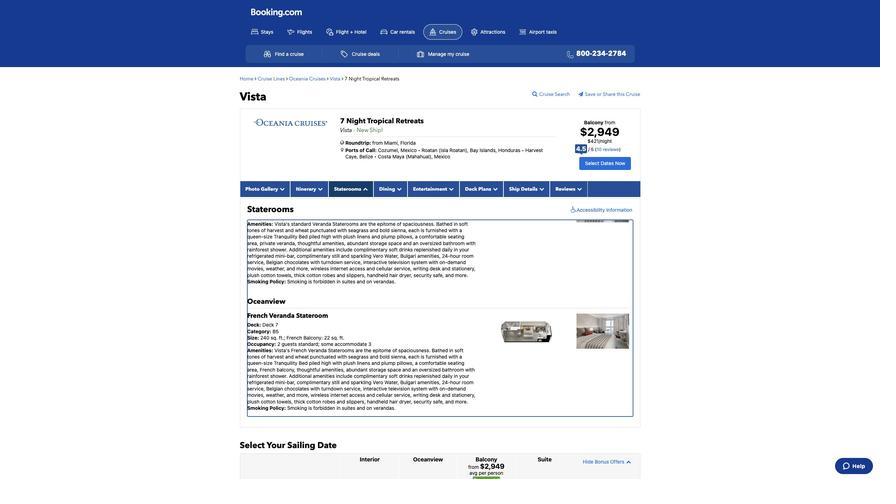 Task type: locate. For each thing, give the bounding box(es) containing it.
vista's inside vista's french veranda staterooms are the epitome of spaciousness. bathed in soft tones of harvest and wheat punctuated with seagrass and bold sienna, each is furnished with a queen-size tranquility bed piled high with plush linens and plump pillows, a comfortable seating area, french balcony, thoughtful amenities, abundant storage space and an oversized bathroom with rainforest shower. additional amenities include complimentary soft drinks replenished daily in your refrigerated mini-bar, complimentary still and sparkling vero water, bulgari amenities, 24-hour room service, belgian chocolates with turndown service, interactive television system with on-demand movies, weather, and more, wireless internet access and cellular service, writing desk and stationery, plush cotton towels, thick cotton robes and slippers, handheld hair dryer, security safe, and more. smoking policy: smoking is forbidden in suites and on verandas.
[[274, 347, 290, 353]]

1 vertical spatial hair
[[389, 399, 398, 405]]

bed inside vista's french veranda staterooms are the epitome of spaciousness. bathed in soft tones of harvest and wheat punctuated with seagrass and bold sienna, each is furnished with a queen-size tranquility bed piled high with plush linens and plump pillows, a comfortable seating area, french balcony, thoughtful amenities, abundant storage space and an oversized bathroom with rainforest shower. additional amenities include complimentary soft drinks replenished daily in your refrigerated mini-bar, complimentary still and sparkling vero water, bulgari amenities, 24-hour room service, belgian chocolates with turndown service, interactive television system with on-demand movies, weather, and more, wireless internet access and cellular service, writing desk and stationery, plush cotton towels, thick cotton robes and slippers, handheld hair dryer, security safe, and more. smoking policy: smoking is forbidden in suites and on verandas.
[[299, 360, 308, 366]]

wireless inside vista's standard veranda staterooms are the epitome of spaciousness. bathed in soft tones of harvest and wheat punctuated with seagrass and bold sienna, each is furnished with a queen-size tranquility bed piled high with plush linens and plump pillows, a comfortable seating area, private veranda, thoughtful amenities, abundant storage space and an oversized bathroom with rainforest shower. additional amenities include complimentary soft drinks replenished daily in your refrigerated mini-bar, complimentary still and sparkling vero water, bulgari amenities, 24-hour room service, belgian chocolates with turndown service, interactive television system with on-demand movies, weather, and more, wireless internet access and cellular service, writing desk and stationery, plush cotton towels, thick cotton robes and slippers, handheld hair dryer, security safe, and more. smoking policy: smoking is forbidden in suites and on verandas.
[[311, 266, 329, 272]]

1 demand from the top
[[447, 259, 466, 265]]

veranda down 22
[[308, 347, 327, 353]]

1 queen- from the top
[[247, 234, 264, 240]]

2 occupancy: from the top
[[247, 341, 276, 347]]

belgian inside vista's french veranda staterooms are the epitome of spaciousness. bathed in soft tones of harvest and wheat punctuated with seagrass and bold sienna, each is furnished with a queen-size tranquility bed piled high with plush linens and plump pillows, a comfortable seating area, french balcony, thoughtful amenities, abundant storage space and an oversized bathroom with rainforest shower. additional amenities include complimentary soft drinks replenished daily in your refrigerated mini-bar, complimentary still and sparkling vero water, bulgari amenities, 24-hour room service, belgian chocolates with turndown service, interactive television system with on-demand movies, weather, and more, wireless internet access and cellular service, writing desk and stationery, plush cotton towels, thick cotton robes and slippers, handheld hair dryer, security safe, and more. smoking policy: smoking is forbidden in suites and on verandas.
[[266, 386, 283, 392]]

each inside vista's standard veranda staterooms are the epitome of spaciousness. bathed in soft tones of harvest and wheat punctuated with seagrass and bold sienna, each is furnished with a queen-size tranquility bed piled high with plush linens and plump pillows, a comfortable seating area, private veranda, thoughtful amenities, abundant storage space and an oversized bathroom with rainforest shower. additional amenities include complimentary soft drinks replenished daily in your refrigerated mini-bar, complimentary still and sparkling vero water, bulgari amenities, 24-hour room service, belgian chocolates with turndown service, interactive television system with on-demand movies, weather, and more, wireless internet access and cellular service, writing desk and stationery, plush cotton towels, thick cotton robes and slippers, handheld hair dryer, security safe, and more. smoking policy: smoking is forbidden in suites and on verandas.
[[408, 227, 419, 233]]

towels, inside vista's french veranda staterooms are the epitome of spaciousness. bathed in soft tones of harvest and wheat punctuated with seagrass and bold sienna, each is furnished with a queen-size tranquility bed piled high with plush linens and plump pillows, a comfortable seating area, french balcony, thoughtful amenities, abundant storage space and an oversized bathroom with rainforest shower. additional amenities include complimentary soft drinks replenished daily in your refrigerated mini-bar, complimentary still and sparkling vero water, bulgari amenities, 24-hour room service, belgian chocolates with turndown service, interactive television system with on-demand movies, weather, and more, wireless internet access and cellular service, writing desk and stationery, plush cotton towels, thick cotton robes and slippers, handheld hair dryer, security safe, and more. smoking policy: smoking is forbidden in suites and on verandas.
[[277, 399, 293, 405]]

0 vertical spatial amenities
[[313, 247, 335, 253]]

chevron down image up b4 291 sq. ft.; balcony: 27 sq. ft. occupancy: 2 guests standard; some accommodate 3 amenities: on the left of the page
[[316, 186, 323, 191]]

angle right image right home on the left of the page
[[255, 76, 256, 81]]

wheelchair image
[[569, 206, 577, 214]]

tranquility for balcony,
[[274, 360, 297, 366]]

1 harvest from the top
[[267, 227, 284, 233]]

with
[[337, 227, 347, 233], [449, 227, 458, 233], [332, 234, 342, 240], [466, 240, 476, 246], [310, 259, 320, 265], [429, 259, 438, 265], [337, 354, 347, 360], [449, 354, 458, 360], [332, 360, 342, 366], [465, 367, 475, 373], [310, 386, 320, 392], [429, 386, 438, 392]]

cruise left deals at top
[[352, 51, 366, 57]]

each for vista's french veranda staterooms are the epitome of spaciousness. bathed in soft tones of harvest and wheat punctuated with seagrass and bold sienna, each is furnished with a queen-size tranquility bed piled high with plush linens and plump pillows, a comfortable seating area, french balcony, thoughtful amenities, abundant storage space and an oversized bathroom with rainforest shower. additional amenities include complimentary soft drinks replenished daily in your refrigerated mini-bar, complimentary still and sparkling vero water, bulgari amenities, 24-hour room service, belgian chocolates with turndown service, interactive television system with on-demand movies, weather, and more, wireless internet access and cellular service, writing desk and stationery, plush cotton towels, thick cotton robes and slippers, handheld hair dryer, security safe, and more. smoking policy: smoking is forbidden in suites and on verandas.
[[408, 354, 419, 360]]

bed down standard at the top left of the page
[[299, 234, 308, 240]]

seagrass for standard
[[348, 227, 369, 233]]

/ up 4.5 / 5 ( 10 reviews )
[[599, 138, 600, 144]]

shower.
[[270, 247, 288, 253], [270, 373, 288, 379]]

cabin image for deck 7 deck on vista image
[[577, 187, 629, 222], [577, 314, 629, 349]]

seating for vista's standard veranda staterooms are the epitome of spaciousness. bathed in soft tones of harvest and wheat punctuated with seagrass and bold sienna, each is furnished with a queen-size tranquility bed piled high with plush linens and plump pillows, a comfortable seating area, private veranda, thoughtful amenities, abundant storage space and an oversized bathroom with rainforest shower. additional amenities include complimentary soft drinks replenished daily in your refrigerated mini-bar, complimentary still and sparkling vero water, bulgari amenities, 24-hour room service, belgian chocolates with turndown service, interactive television system with on-demand movies, weather, and more, wireless internet access and cellular service, writing desk and stationery, plush cotton towels, thick cotton robes and slippers, handheld hair dryer, security safe, and more. smoking policy: smoking is forbidden in suites and on verandas.
[[448, 234, 464, 240]]

2 stationery, from the top
[[452, 392, 475, 398]]

0 vertical spatial wireless
[[311, 266, 329, 272]]

hide bonus offers link
[[576, 456, 638, 468]]

0 vertical spatial tropical
[[362, 75, 380, 82]]

chevron up image
[[361, 186, 368, 191], [624, 459, 631, 464]]

hair for vista's standard veranda staterooms are the epitome of spaciousness. bathed in soft tones of harvest and wheat punctuated with seagrass and bold sienna, each is furnished with a queen-size tranquility bed piled high with plush linens and plump pillows, a comfortable seating area, private veranda, thoughtful amenities, abundant storage space and an oversized bathroom with rainforest shower. additional amenities include complimentary soft drinks replenished daily in your refrigerated mini-bar, complimentary still and sparkling vero water, bulgari amenities, 24-hour room service, belgian chocolates with turndown service, interactive television system with on-demand movies, weather, and more, wireless internet access and cellular service, writing desk and stationery, plush cotton towels, thick cotton robes and slippers, handheld hair dryer, security safe, and more. smoking policy: smoking is forbidden in suites and on verandas.
[[389, 272, 398, 278]]

0 vertical spatial accommodate
[[335, 215, 367, 221]]

cruises up manage my cruise
[[439, 29, 456, 35]]

drinks inside vista's standard veranda staterooms are the epitome of spaciousness. bathed in soft tones of harvest and wheat punctuated with seagrass and bold sienna, each is furnished with a queen-size tranquility bed piled high with plush linens and plump pillows, a comfortable seating area, private veranda, thoughtful amenities, abundant storage space and an oversized bathroom with rainforest shower. additional amenities include complimentary soft drinks replenished daily in your refrigerated mini-bar, complimentary still and sparkling vero water, bulgari amenities, 24-hour room service, belgian chocolates with turndown service, interactive television system with on-demand movies, weather, and more, wireless internet access and cellular service, writing desk and stationery, plush cotton towels, thick cotton robes and slippers, handheld hair dryer, security safe, and more. smoking policy: smoking is forbidden in suites and on verandas.
[[399, 247, 413, 253]]

0 vertical spatial bulgari
[[400, 253, 416, 259]]

standard; down stateroom
[[298, 341, 320, 347]]

1 vertical spatial refrigerated
[[247, 379, 274, 385]]

1 more, from the top
[[296, 266, 309, 272]]

wheat for french
[[295, 354, 309, 360]]

chevron down image
[[278, 186, 285, 191], [316, 186, 323, 191], [395, 186, 402, 191], [447, 186, 454, 191], [575, 186, 582, 191]]

access for french
[[349, 392, 365, 398]]

1 vista's from the top
[[274, 221, 290, 227]]

1 vertical spatial bulgari
[[400, 379, 416, 385]]

vero inside vista's standard veranda staterooms are the epitome of spaciousness. bathed in soft tones of harvest and wheat punctuated with seagrass and bold sienna, each is furnished with a queen-size tranquility bed piled high with plush linens and plump pillows, a comfortable seating area, private veranda, thoughtful amenities, abundant storage space and an oversized bathroom with rainforest shower. additional amenities include complimentary soft drinks replenished daily in your refrigerated mini-bar, complimentary still and sparkling vero water, bulgari amenities, 24-hour room service, belgian chocolates with turndown service, interactive television system with on-demand movies, weather, and more, wireless internet access and cellular service, writing desk and stationery, plush cotton towels, thick cotton robes and slippers, handheld hair dryer, security safe, and more. smoking policy: smoking is forbidden in suites and on verandas.
[[373, 253, 383, 259]]

1 vertical spatial storage
[[369, 367, 386, 373]]

high
[[321, 234, 331, 240], [321, 360, 331, 366]]

2 access from the top
[[349, 392, 365, 398]]

0 vertical spatial $2,949
[[580, 125, 619, 138]]

policy: for vista's standard veranda staterooms are the epitome of spaciousness. bathed in soft tones of harvest and wheat punctuated with seagrass and bold sienna, each is furnished with a queen-size tranquility bed piled high with plush linens and plump pillows, a comfortable seating area, private veranda, thoughtful amenities, abundant storage space and an oversized bathroom with rainforest shower. additional amenities include complimentary soft drinks replenished daily in your refrigerated mini-bar, complimentary still and sparkling vero water, bulgari amenities, 24-hour room service, belgian chocolates with turndown service, interactive television system with on-demand movies, weather, and more, wireless internet access and cellular service, writing desk and stationery, plush cotton towels, thick cotton robes and slippers, handheld hair dryer, security safe, and more. smoking policy: smoking is forbidden in suites and on verandas.
[[270, 279, 286, 284]]

1 each from the top
[[408, 227, 419, 233]]

belgian down the balcony,
[[266, 386, 283, 392]]

vista's standard veranda staterooms are the epitome of spaciousness. bathed in soft tones of harvest and wheat punctuated with seagrass and bold sienna, each is furnished with a queen-size tranquility bed piled high with plush linens and plump pillows, a comfortable seating area, private veranda, thoughtful amenities, abundant storage space and an oversized bathroom with rainforest shower. additional amenities include complimentary soft drinks replenished daily in your refrigerated mini-bar, complimentary still and sparkling vero water, bulgari amenities, 24-hour room service, belgian chocolates with turndown service, interactive television system with on-demand movies, weather, and more, wireless internet access and cellular service, writing desk and stationery, plush cotton towels, thick cotton robes and slippers, handheld hair dryer, security safe, and more. smoking policy: smoking is forbidden in suites and on verandas.
[[247, 221, 476, 284]]

24- inside vista's standard veranda staterooms are the epitome of spaciousness. bathed in soft tones of harvest and wheat punctuated with seagrass and bold sienna, each is furnished with a queen-size tranquility bed piled high with plush linens and plump pillows, a comfortable seating area, private veranda, thoughtful amenities, abundant storage space and an oversized bathroom with rainforest shower. additional amenities include complimentary soft drinks replenished daily in your refrigerated mini-bar, complimentary still and sparkling vero water, bulgari amenities, 24-hour room service, belgian chocolates with turndown service, interactive television system with on-demand movies, weather, and more, wireless internet access and cellular service, writing desk and stationery, plush cotton towels, thick cotton robes and slippers, handheld hair dryer, security safe, and more. smoking policy: smoking is forbidden in suites and on verandas.
[[442, 253, 450, 259]]

/
[[599, 138, 600, 144], [588, 147, 590, 152]]

1 amenities from the top
[[313, 247, 335, 253]]

chevron down image left ship
[[491, 186, 498, 191]]

ship details
[[509, 186, 538, 192]]

1 system from the top
[[411, 259, 427, 265]]

verandas. for vista's french veranda staterooms are the epitome of spaciousness. bathed in soft tones of harvest and wheat punctuated with seagrass and bold sienna, each is furnished with a queen-size tranquility bed piled high with plush linens and plump pillows, a comfortable seating area, french balcony, thoughtful amenities, abundant storage space and an oversized bathroom with rainforest shower. additional amenities include complimentary soft drinks replenished daily in your refrigerated mini-bar, complimentary still and sparkling vero water, bulgari amenities, 24-hour room service, belgian chocolates with turndown service, interactive television system with on-demand movies, weather, and more, wireless internet access and cellular service, writing desk and stationery, plush cotton towels, thick cotton robes and slippers, handheld hair dryer, security safe, and more. smoking policy: smoking is forbidden in suites and on verandas.
[[373, 405, 396, 411]]

verandas. for vista's standard veranda staterooms are the epitome of spaciousness. bathed in soft tones of harvest and wheat punctuated with seagrass and bold sienna, each is furnished with a queen-size tranquility bed piled high with plush linens and plump pillows, a comfortable seating area, private veranda, thoughtful amenities, abundant storage space and an oversized bathroom with rainforest shower. additional amenities include complimentary soft drinks replenished daily in your refrigerated mini-bar, complimentary still and sparkling vero water, bulgari amenities, 24-hour room service, belgian chocolates with turndown service, interactive television system with on-demand movies, weather, and more, wireless internet access and cellular service, writing desk and stationery, plush cotton towels, thick cotton robes and slippers, handheld hair dryer, security safe, and more. smoking policy: smoking is forbidden in suites and on verandas.
[[373, 279, 396, 284]]

standard; down 27
[[298, 215, 320, 221]]

cruise search link
[[532, 91, 577, 98]]

desk inside vista's french veranda staterooms are the epitome of spaciousness. bathed in soft tones of harvest and wheat punctuated with seagrass and bold sienna, each is furnished with a queen-size tranquility bed piled high with plush linens and plump pillows, a comfortable seating area, french balcony, thoughtful amenities, abundant storage space and an oversized bathroom with rainforest shower. additional amenities include complimentary soft drinks replenished daily in your refrigerated mini-bar, complimentary still and sparkling vero water, bulgari amenities, 24-hour room service, belgian chocolates with turndown service, interactive television system with on-demand movies, weather, and more, wireless internet access and cellular service, writing desk and stationery, plush cotton towels, thick cotton robes and slippers, handheld hair dryer, security safe, and more. smoking policy: smoking is forbidden in suites and on verandas.
[[430, 392, 441, 398]]

1 vertical spatial linens
[[357, 360, 370, 366]]

0 vertical spatial refrigerated
[[247, 253, 274, 259]]

2 plump from the top
[[381, 360, 395, 366]]

from inside balcony from $2,949 avg per person
[[468, 464, 479, 470]]

punctuated down b4 291 sq. ft.; balcony: 27 sq. ft. occupancy: 2 guests standard; some accommodate 3 amenities: on the left of the page
[[310, 227, 336, 233]]

1 sienna, from the top
[[391, 227, 407, 233]]

800-234-2784
[[576, 49, 626, 58]]

tropical inside 7 night tropical retreats vista - new ship!
[[367, 116, 394, 126]]

$2,949 up 4.5 / 5 ( 10 reviews )
[[580, 125, 619, 138]]

0 vertical spatial epitome
[[377, 221, 396, 227]]

are for standard
[[360, 221, 367, 227]]

1 vero from the top
[[373, 253, 383, 259]]

0 vertical spatial retreats
[[381, 75, 399, 82]]

0 horizontal spatial cruises
[[309, 75, 326, 82]]

1 vertical spatial sparkling
[[351, 379, 371, 385]]

2784
[[608, 49, 626, 58]]

internet inside vista's standard veranda staterooms are the epitome of spaciousness. bathed in soft tones of harvest and wheat punctuated with seagrass and bold sienna, each is furnished with a queen-size tranquility bed piled high with plush linens and plump pillows, a comfortable seating area, private veranda, thoughtful amenities, abundant storage space and an oversized bathroom with rainforest shower. additional amenities include complimentary soft drinks replenished daily in your refrigerated mini-bar, complimentary still and sparkling vero water, bulgari amenities, 24-hour room service, belgian chocolates with turndown service, interactive television system with on-demand movies, weather, and more, wireless internet access and cellular service, writing desk and stationery, plush cotton towels, thick cotton robes and slippers, handheld hair dryer, security safe, and more. smoking policy: smoking is forbidden in suites and on verandas.
[[330, 266, 348, 272]]

the for french
[[364, 347, 371, 353]]

interactive inside vista's standard veranda staterooms are the epitome of spaciousness. bathed in soft tones of harvest and wheat punctuated with seagrass and bold sienna, each is furnished with a queen-size tranquility bed piled high with plush linens and plump pillows, a comfortable seating area, private veranda, thoughtful amenities, abundant storage space and an oversized bathroom with rainforest shower. additional amenities include complimentary soft drinks replenished daily in your refrigerated mini-bar, complimentary still and sparkling vero water, bulgari amenities, 24-hour room service, belgian chocolates with turndown service, interactive television system with on-demand movies, weather, and more, wireless internet access and cellular service, writing desk and stationery, plush cotton towels, thick cotton robes and slippers, handheld hair dryer, security safe, and more. smoking policy: smoking is forbidden in suites and on verandas.
[[363, 259, 387, 265]]

1 horizontal spatial ft.
[[339, 335, 344, 341]]

french down "french veranda stateroom deck: deck 7"
[[286, 335, 302, 341]]

belgian inside vista's standard veranda staterooms are the epitome of spaciousness. bathed in soft tones of harvest and wheat punctuated with seagrass and bold sienna, each is furnished with a queen-size tranquility bed piled high with plush linens and plump pillows, a comfortable seating area, private veranda, thoughtful amenities, abundant storage space and an oversized bathroom with rainforest shower. additional amenities include complimentary soft drinks replenished daily in your refrigerated mini-bar, complimentary still and sparkling vero water, bulgari amenities, 24-hour room service, belgian chocolates with turndown service, interactive television system with on-demand movies, weather, and more, wireless internet access and cellular service, writing desk and stationery, plush cotton towels, thick cotton robes and slippers, handheld hair dryer, security safe, and more. smoking policy: smoking is forbidden in suites and on verandas.
[[266, 259, 283, 265]]

bulgari for vista's standard veranda staterooms are the epitome of spaciousness. bathed in soft tones of harvest and wheat punctuated with seagrass and bold sienna, each is furnished with a queen-size tranquility bed piled high with plush linens and plump pillows, a comfortable seating area, private veranda, thoughtful amenities, abundant storage space and an oversized bathroom with rainforest shower. additional amenities include complimentary soft drinks replenished daily in your refrigerated mini-bar, complimentary still and sparkling vero water, bulgari amenities, 24-hour room service, belgian chocolates with turndown service, interactive television system with on-demand movies, weather, and more, wireless internet access and cellular service, writing desk and stationery, plush cotton towels, thick cotton robes and slippers, handheld hair dryer, security safe, and more. smoking policy: smoking is forbidden in suites and on verandas.
[[400, 253, 416, 259]]

your for vista's french veranda staterooms are the epitome of spaciousness. bathed in soft tones of harvest and wheat punctuated with seagrass and bold sienna, each is furnished with a queen-size tranquility bed piled high with plush linens and plump pillows, a comfortable seating area, french balcony, thoughtful amenities, abundant storage space and an oversized bathroom with rainforest shower. additional amenities include complimentary soft drinks replenished daily in your refrigerated mini-bar, complimentary still and sparkling vero water, bulgari amenities, 24-hour room service, belgian chocolates with turndown service, interactive television system with on-demand movies, weather, and more, wireless internet access and cellular service, writing desk and stationery, plush cotton towels, thick cotton robes and slippers, handheld hair dryer, security safe, and more. smoking policy: smoking is forbidden in suites and on verandas.
[[459, 373, 469, 379]]

chevron down image up wheelchair icon
[[575, 186, 582, 191]]

are
[[360, 221, 367, 227], [356, 347, 363, 353]]

2 queen- from the top
[[247, 360, 264, 366]]

1 vertical spatial policy:
[[270, 405, 286, 411]]

harvest up the private
[[267, 227, 284, 233]]

2 furnished from the top
[[426, 354, 447, 360]]

room inside vista's french veranda staterooms are the epitome of spaciousness. bathed in soft tones of harvest and wheat punctuated with seagrass and bold sienna, each is furnished with a queen-size tranquility bed piled high with plush linens and plump pillows, a comfortable seating area, french balcony, thoughtful amenities, abundant storage space and an oversized bathroom with rainforest shower. additional amenities include complimentary soft drinks replenished daily in your refrigerated mini-bar, complimentary still and sparkling vero water, bulgari amenities, 24-hour room service, belgian chocolates with turndown service, interactive television system with on-demand movies, weather, and more, wireless internet access and cellular service, writing desk and stationery, plush cotton towels, thick cotton robes and slippers, handheld hair dryer, security safe, and more. smoking policy: smoking is forbidden in suites and on verandas.
[[462, 379, 474, 385]]

0 vertical spatial bathroom
[[443, 240, 465, 246]]

ft.; right 240
[[279, 335, 285, 341]]

0 vertical spatial veranda
[[312, 221, 331, 227]]

oversized for vista's standard veranda staterooms are the epitome of spaciousness. bathed in soft tones of harvest and wheat punctuated with seagrass and bold sienna, each is furnished with a queen-size tranquility bed piled high with plush linens and plump pillows, a comfortable seating area, private veranda, thoughtful amenities, abundant storage space and an oversized bathroom with rainforest shower. additional amenities include complimentary soft drinks replenished daily in your refrigerated mini-bar, complimentary still and sparkling vero water, bulgari amenities, 24-hour room service, belgian chocolates with turndown service, interactive television system with on-demand movies, weather, and more, wireless internet access and cellular service, writing desk and stationery, plush cotton towels, thick cotton robes and slippers, handheld hair dryer, security safe, and more. smoking policy: smoking is forbidden in suites and on verandas.
[[420, 240, 441, 246]]

chevron up image right bonus
[[624, 459, 631, 464]]

weather, for french
[[266, 392, 285, 398]]

policy: inside vista's standard veranda staterooms are the epitome of spaciousness. bathed in soft tones of harvest and wheat punctuated with seagrass and bold sienna, each is furnished with a queen-size tranquility bed piled high with plush linens and plump pillows, a comfortable seating area, private veranda, thoughtful amenities, abundant storage space and an oversized bathroom with rainforest shower. additional amenities include complimentary soft drinks replenished daily in your refrigerated mini-bar, complimentary still and sparkling vero water, bulgari amenities, 24-hour room service, belgian chocolates with turndown service, interactive television system with on-demand movies, weather, and more, wireless internet access and cellular service, writing desk and stationery, plush cotton towels, thick cotton robes and slippers, handheld hair dryer, security safe, and more. smoking policy: smoking is forbidden in suites and on verandas.
[[270, 279, 286, 284]]

balcony: inside b4 291 sq. ft.; balcony: 27 sq. ft. occupancy: 2 guests standard; some accommodate 3 amenities:
[[286, 208, 305, 214]]

1 occupancy: from the top
[[247, 215, 276, 221]]

oversized for vista's french veranda staterooms are the epitome of spaciousness. bathed in soft tones of harvest and wheat punctuated with seagrass and bold sienna, each is furnished with a queen-size tranquility bed piled high with plush linens and plump pillows, a comfortable seating area, french balcony, thoughtful amenities, abundant storage space and an oversized bathroom with rainforest shower. additional amenities include complimentary soft drinks replenished daily in your refrigerated mini-bar, complimentary still and sparkling vero water, bulgari amenities, 24-hour room service, belgian chocolates with turndown service, interactive television system with on-demand movies, weather, and more, wireless internet access and cellular service, writing desk and stationery, plush cotton towels, thick cotton robes and slippers, handheld hair dryer, security safe, and more. smoking policy: smoking is forbidden in suites and on verandas.
[[419, 367, 441, 373]]

suites inside vista's french veranda staterooms are the epitome of spaciousness. bathed in soft tones of harvest and wheat punctuated with seagrass and bold sienna, each is furnished with a queen-size tranquility bed piled high with plush linens and plump pillows, a comfortable seating area, french balcony, thoughtful amenities, abundant storage space and an oversized bathroom with rainforest shower. additional amenities include complimentary soft drinks replenished daily in your refrigerated mini-bar, complimentary still and sparkling vero water, bulgari amenities, 24-hour room service, belgian chocolates with turndown service, interactive television system with on-demand movies, weather, and more, wireless internet access and cellular service, writing desk and stationery, plush cotton towels, thick cotton robes and slippers, handheld hair dryer, security safe, and more. smoking policy: smoking is forbidden in suites and on verandas.
[[342, 405, 355, 411]]

still inside vista's standard veranda staterooms are the epitome of spaciousness. bathed in soft tones of harvest and wheat punctuated with seagrass and bold sienna, each is furnished with a queen-size tranquility bed piled high with plush linens and plump pillows, a comfortable seating area, private veranda, thoughtful amenities, abundant storage space and an oversized bathroom with rainforest shower. additional amenities include complimentary soft drinks replenished daily in your refrigerated mini-bar, complimentary still and sparkling vero water, bulgari amenities, 24-hour room service, belgian chocolates with turndown service, interactive television system with on-demand movies, weather, and more, wireless internet access and cellular service, writing desk and stationery, plush cotton towels, thick cotton robes and slippers, handheld hair dryer, security safe, and more. smoking policy: smoking is forbidden in suites and on verandas.
[[332, 253, 340, 259]]

1 vertical spatial more,
[[296, 392, 309, 398]]

movies, inside vista's french veranda staterooms are the epitome of spaciousness. bathed in soft tones of harvest and wheat punctuated with seagrass and bold sienna, each is furnished with a queen-size tranquility bed piled high with plush linens and plump pillows, a comfortable seating area, french balcony, thoughtful amenities, abundant storage space and an oversized bathroom with rainforest shower. additional amenities include complimentary soft drinks replenished daily in your refrigerated mini-bar, complimentary still and sparkling vero water, bulgari amenities, 24-hour room service, belgian chocolates with turndown service, interactive television system with on-demand movies, weather, and more, wireless internet access and cellular service, writing desk and stationery, plush cotton towels, thick cotton robes and slippers, handheld hair dryer, security safe, and more. smoking policy: smoking is forbidden in suites and on verandas.
[[247, 392, 265, 398]]

queen- inside vista's french veranda staterooms are the epitome of spaciousness. bathed in soft tones of harvest and wheat punctuated with seagrass and bold sienna, each is furnished with a queen-size tranquility bed piled high with plush linens and plump pillows, a comfortable seating area, french balcony, thoughtful amenities, abundant storage space and an oversized bathroom with rainforest shower. additional amenities include complimentary soft drinks replenished daily in your refrigerated mini-bar, complimentary still and sparkling vero water, bulgari amenities, 24-hour room service, belgian chocolates with turndown service, interactive television system with on-demand movies, weather, and more, wireless internet access and cellular service, writing desk and stationery, plush cotton towels, thick cotton robes and slippers, handheld hair dryer, security safe, and more. smoking policy: smoking is forbidden in suites and on verandas.
[[247, 360, 264, 366]]

0 vertical spatial 7
[[345, 75, 347, 82]]

1 horizontal spatial mexico
[[434, 153, 450, 159]]

vista right oceania cruises
[[330, 75, 340, 82]]

water, for standard
[[384, 253, 399, 259]]

movies, for vista's standard veranda staterooms are the epitome of spaciousness. bathed in soft tones of harvest and wheat punctuated with seagrass and bold sienna, each is furnished with a queen-size tranquility bed piled high with plush linens and plump pillows, a comfortable seating area, private veranda, thoughtful amenities, abundant storage space and an oversized bathroom with rainforest shower. additional amenities include complimentary soft drinks replenished daily in your refrigerated mini-bar, complimentary still and sparkling vero water, bulgari amenities, 24-hour room service, belgian chocolates with turndown service, interactive television system with on-demand movies, weather, and more, wireless internet access and cellular service, writing desk and stationery, plush cotton towels, thick cotton robes and slippers, handheld hair dryer, security safe, and more. smoking policy: smoking is forbidden in suites and on verandas.
[[247, 266, 265, 272]]

1 vertical spatial an
[[412, 367, 418, 373]]

system
[[411, 259, 427, 265], [411, 386, 427, 392]]

punctuated down 22
[[310, 354, 336, 360]]

2 additional from the top
[[289, 373, 312, 379]]

1 daily from the top
[[442, 247, 453, 253]]

1 room from the top
[[462, 253, 474, 259]]

22
[[324, 335, 330, 341]]

7 for 7 night tropical retreats vista - new ship!
[[340, 116, 345, 126]]

high down 22
[[321, 360, 331, 366]]

2 still from the top
[[332, 379, 340, 385]]

chevron down image for plans
[[491, 186, 498, 191]]

access
[[349, 266, 365, 272], [349, 392, 365, 398]]

cruise for cruise search
[[539, 91, 554, 98]]

1 cabin image for deck 7 deck on vista image from the top
[[577, 187, 629, 222]]

0 vertical spatial thick
[[294, 272, 305, 278]]

2 24- from the top
[[442, 379, 450, 385]]

seating
[[448, 234, 464, 240], [448, 360, 464, 366]]

hour
[[450, 253, 461, 259], [450, 379, 461, 385]]

area, inside vista's standard veranda staterooms are the epitome of spaciousness. bathed in soft tones of harvest and wheat punctuated with seagrass and bold sienna, each is furnished with a queen-size tranquility bed piled high with plush linens and plump pillows, a comfortable seating area, private veranda, thoughtful amenities, abundant storage space and an oversized bathroom with rainforest shower. additional amenities include complimentary soft drinks replenished daily in your refrigerated mini-bar, complimentary still and sparkling vero water, bulgari amenities, 24-hour room service, belgian chocolates with turndown service, interactive television system with on-demand movies, weather, and more, wireless internet access and cellular service, writing desk and stationery, plush cotton towels, thick cotton robes and slippers, handheld hair dryer, security safe, and more. smoking policy: smoking is forbidden in suites and on verandas.
[[247, 240, 258, 246]]

furnished inside vista's standard veranda staterooms are the epitome of spaciousness. bathed in soft tones of harvest and wheat punctuated with seagrass and bold sienna, each is furnished with a queen-size tranquility bed piled high with plush linens and plump pillows, a comfortable seating area, private veranda, thoughtful amenities, abundant storage space and an oversized bathroom with rainforest shower. additional amenities include complimentary soft drinks replenished daily in your refrigerated mini-bar, complimentary still and sparkling vero water, bulgari amenities, 24-hour room service, belgian chocolates with turndown service, interactive television system with on-demand movies, weather, and more, wireless internet access and cellular service, writing desk and stationery, plush cotton towels, thick cotton robes and slippers, handheld hair dryer, security safe, and more. smoking policy: smoking is forbidden in suites and on verandas.
[[426, 227, 447, 233]]

handheld inside vista's standard veranda staterooms are the epitome of spaciousness. bathed in soft tones of harvest and wheat punctuated with seagrass and bold sienna, each is furnished with a queen-size tranquility bed piled high with plush linens and plump pillows, a comfortable seating area, private veranda, thoughtful amenities, abundant storage space and an oversized bathroom with rainforest shower. additional amenities include complimentary soft drinks replenished daily in your refrigerated mini-bar, complimentary still and sparkling vero water, bulgari amenities, 24-hour room service, belgian chocolates with turndown service, interactive television system with on-demand movies, weather, and more, wireless internet access and cellular service, writing desk and stationery, plush cotton towels, thick cotton robes and slippers, handheld hair dryer, security safe, and more. smoking policy: smoking is forbidden in suites and on verandas.
[[367, 272, 388, 278]]

complimentary
[[354, 247, 388, 253], [297, 253, 331, 259], [354, 373, 388, 379], [297, 379, 331, 385]]

high inside vista's french veranda staterooms are the epitome of spaciousness. bathed in soft tones of harvest and wheat punctuated with seagrass and bold sienna, each is furnished with a queen-size tranquility bed piled high with plush linens and plump pillows, a comfortable seating area, french balcony, thoughtful amenities, abundant storage space and an oversized bathroom with rainforest shower. additional amenities include complimentary soft drinks replenished daily in your refrigerated mini-bar, complimentary still and sparkling vero water, bulgari amenities, 24-hour room service, belgian chocolates with turndown service, interactive television system with on-demand movies, weather, and more, wireless internet access and cellular service, writing desk and stationery, plush cotton towels, thick cotton robes and slippers, handheld hair dryer, security safe, and more. smoking policy: smoking is forbidden in suites and on verandas.
[[321, 360, 331, 366]]

share
[[603, 91, 616, 98]]

1 vertical spatial on
[[366, 405, 372, 411]]

2 down b4
[[277, 215, 280, 221]]

/ left 5
[[588, 147, 590, 152]]

chocolates inside vista's standard veranda staterooms are the epitome of spaciousness. bathed in soft tones of harvest and wheat punctuated with seagrass and bold sienna, each is furnished with a queen-size tranquility bed piled high with plush linens and plump pillows, a comfortable seating area, private veranda, thoughtful amenities, abundant storage space and an oversized bathroom with rainforest shower. additional amenities include complimentary soft drinks replenished daily in your refrigerated mini-bar, complimentary still and sparkling vero water, bulgari amenities, 24-hour room service, belgian chocolates with turndown service, interactive television system with on-demand movies, weather, and more, wireless internet access and cellular service, writing desk and stationery, plush cotton towels, thick cotton robes and slippers, handheld hair dryer, security safe, and more. smoking policy: smoking is forbidden in suites and on verandas.
[[284, 259, 309, 265]]

wheat down standard at the top left of the page
[[295, 227, 309, 233]]

2 slippers, from the top
[[346, 399, 366, 405]]

1 vertical spatial system
[[411, 386, 427, 392]]

balcony: left 27
[[286, 208, 305, 214]]

amenities: down "291"
[[247, 221, 273, 227]]

2 amenities from the top
[[313, 373, 335, 379]]

1 bulgari from the top
[[400, 253, 416, 259]]

rainforest for private
[[247, 247, 269, 253]]

french up deck:
[[247, 312, 268, 320]]

bathroom
[[443, 240, 465, 246], [442, 367, 464, 373]]

1 vertical spatial room
[[462, 379, 474, 385]]

cruise right find
[[290, 51, 304, 57]]

2 chevron down image from the left
[[538, 186, 544, 191]]

1 vertical spatial oceanview
[[413, 456, 443, 463]]

bold for french
[[380, 354, 390, 360]]

bar, for balcony,
[[287, 379, 295, 385]]

more. for vista's french veranda staterooms are the epitome of spaciousness. bathed in soft tones of harvest and wheat punctuated with seagrass and bold sienna, each is furnished with a queen-size tranquility bed piled high with plush linens and plump pillows, a comfortable seating area, french balcony, thoughtful amenities, abundant storage space and an oversized bathroom with rainforest shower. additional amenities include complimentary soft drinks replenished daily in your refrigerated mini-bar, complimentary still and sparkling vero water, bulgari amenities, 24-hour room service, belgian chocolates with turndown service, interactive television system with on-demand movies, weather, and more, wireless internet access and cellular service, writing desk and stationery, plush cotton towels, thick cotton robes and slippers, handheld hair dryer, security safe, and more. smoking policy: smoking is forbidden in suites and on verandas.
[[455, 399, 468, 405]]

cruises left 'vista' link
[[309, 75, 326, 82]]

your inside vista's french veranda staterooms are the epitome of spaciousness. bathed in soft tones of harvest and wheat punctuated with seagrass and bold sienna, each is furnished with a queen-size tranquility bed piled high with plush linens and plump pillows, a comfortable seating area, french balcony, thoughtful amenities, abundant storage space and an oversized bathroom with rainforest shower. additional amenities include complimentary soft drinks replenished daily in your refrigerated mini-bar, complimentary still and sparkling vero water, bulgari amenities, 24-hour room service, belgian chocolates with turndown service, interactive television system with on-demand movies, weather, and more, wireless internet access and cellular service, writing desk and stationery, plush cotton towels, thick cotton robes and slippers, handheld hair dryer, security safe, and more. smoking policy: smoking is forbidden in suites and on verandas.
[[459, 373, 469, 379]]

chevron up image left dining
[[361, 186, 368, 191]]

weather, down the private
[[266, 266, 285, 272]]

0 vertical spatial seagrass
[[348, 227, 369, 233]]

0 vertical spatial occupancy:
[[247, 215, 276, 221]]

slippers,
[[346, 272, 366, 278], [346, 399, 366, 405]]

include inside vista's french veranda staterooms are the epitome of spaciousness. bathed in soft tones of harvest and wheat punctuated with seagrass and bold sienna, each is furnished with a queen-size tranquility bed piled high with plush linens and plump pillows, a comfortable seating area, french balcony, thoughtful amenities, abundant storage space and an oversized bathroom with rainforest shower. additional amenities include complimentary soft drinks replenished daily in your refrigerated mini-bar, complimentary still and sparkling vero water, bulgari amenities, 24-hour room service, belgian chocolates with turndown service, interactive television system with on-demand movies, weather, and more, wireless internet access and cellular service, writing desk and stationery, plush cotton towels, thick cotton robes and slippers, handheld hair dryer, security safe, and more. smoking policy: smoking is forbidden in suites and on verandas.
[[336, 373, 352, 379]]

cruise deals link
[[333, 47, 388, 61]]

television inside vista's french veranda staterooms are the epitome of spaciousness. bathed in soft tones of harvest and wheat punctuated with seagrass and bold sienna, each is furnished with a queen-size tranquility bed piled high with plush linens and plump pillows, a comfortable seating area, french balcony, thoughtful amenities, abundant storage space and an oversized bathroom with rainforest shower. additional amenities include complimentary soft drinks replenished daily in your refrigerated mini-bar, complimentary still and sparkling vero water, bulgari amenities, 24-hour room service, belgian chocolates with turndown service, interactive television system with on-demand movies, weather, and more, wireless internet access and cellular service, writing desk and stationery, plush cotton towels, thick cotton robes and slippers, handheld hair dryer, security safe, and more. smoking policy: smoking is forbidden in suites and on verandas.
[[388, 386, 410, 392]]

stationery, inside vista's french veranda staterooms are the epitome of spaciousness. bathed in soft tones of harvest and wheat punctuated with seagrass and bold sienna, each is furnished with a queen-size tranquility bed piled high with plush linens and plump pillows, a comfortable seating area, french balcony, thoughtful amenities, abundant storage space and an oversized bathroom with rainforest shower. additional amenities include complimentary soft drinks replenished daily in your refrigerated mini-bar, complimentary still and sparkling vero water, bulgari amenities, 24-hour room service, belgian chocolates with turndown service, interactive television system with on-demand movies, weather, and more, wireless internet access and cellular service, writing desk and stationery, plush cotton towels, thick cotton robes and slippers, handheld hair dryer, security safe, and more. smoking policy: smoking is forbidden in suites and on verandas.
[[452, 392, 475, 398]]

bold inside vista's standard veranda staterooms are the epitome of spaciousness. bathed in soft tones of harvest and wheat punctuated with seagrass and bold sienna, each is furnished with a queen-size tranquility bed piled high with plush linens and plump pillows, a comfortable seating area, private veranda, thoughtful amenities, abundant storage space and an oversized bathroom with rainforest shower. additional amenities include complimentary soft drinks replenished daily in your refrigerated mini-bar, complimentary still and sparkling vero water, bulgari amenities, 24-hour room service, belgian chocolates with turndown service, interactive television system with on-demand movies, weather, and more, wireless internet access and cellular service, writing desk and stationery, plush cotton towels, thick cotton robes and slippers, handheld hair dryer, security safe, and more. smoking policy: smoking is forbidden in suites and on verandas.
[[380, 227, 390, 233]]

french up the balcony,
[[291, 347, 307, 353]]

occupancy: down 240
[[247, 341, 276, 347]]

accessibility information
[[577, 207, 632, 213]]

2 forbidden from the top
[[313, 405, 335, 411]]

more. inside vista's standard veranda staterooms are the epitome of spaciousness. bathed in soft tones of harvest and wheat punctuated with seagrass and bold sienna, each is furnished with a queen-size tranquility bed piled high with plush linens and plump pillows, a comfortable seating area, private veranda, thoughtful amenities, abundant storage space and an oversized bathroom with rainforest shower. additional amenities include complimentary soft drinks replenished daily in your refrigerated mini-bar, complimentary still and sparkling vero water, bulgari amenities, 24-hour room service, belgian chocolates with turndown service, interactive television system with on-demand movies, weather, and more, wireless internet access and cellular service, writing desk and stationery, plush cotton towels, thick cotton robes and slippers, handheld hair dryer, security safe, and more. smoking policy: smoking is forbidden in suites and on verandas.
[[455, 272, 468, 278]]

1 vertical spatial safe,
[[433, 399, 444, 405]]

chevron up image inside the staterooms dropdown button
[[361, 186, 368, 191]]

0 vertical spatial plump
[[381, 234, 395, 240]]

bed down category: b5 size: 240 sq. ft.; french balcony: 22 sq. ft. occupancy: 2 guests standard; some accommodate 3 amenities:
[[299, 360, 308, 366]]

movies, for vista's french veranda staterooms are the epitome of spaciousness. bathed in soft tones of harvest and wheat punctuated with seagrass and bold sienna, each is furnished with a queen-size tranquility bed piled high with plush linens and plump pillows, a comfortable seating area, french balcony, thoughtful amenities, abundant storage space and an oversized bathroom with rainforest shower. additional amenities include complimentary soft drinks replenished daily in your refrigerated mini-bar, complimentary still and sparkling vero water, bulgari amenities, 24-hour room service, belgian chocolates with turndown service, interactive television system with on-demand movies, weather, and more, wireless internet access and cellular service, writing desk and stationery, plush cotton towels, thick cotton robes and slippers, handheld hair dryer, security safe, and more. smoking policy: smoking is forbidden in suites and on verandas.
[[247, 392, 265, 398]]

still
[[332, 253, 340, 259], [332, 379, 340, 385]]

0 vertical spatial access
[[349, 266, 365, 272]]

1 vertical spatial $2,949
[[480, 462, 505, 470]]

tranquility inside vista's standard veranda staterooms are the epitome of spaciousness. bathed in soft tones of harvest and wheat punctuated with seagrass and bold sienna, each is furnished with a queen-size tranquility bed piled high with plush linens and plump pillows, a comfortable seating area, private veranda, thoughtful amenities, abundant storage space and an oversized bathroom with rainforest shower. additional amenities include complimentary soft drinks replenished daily in your refrigerated mini-bar, complimentary still and sparkling vero water, bulgari amenities, 24-hour room service, belgian chocolates with turndown service, interactive television system with on-demand movies, weather, and more, wireless internet access and cellular service, writing desk and stationery, plush cotton towels, thick cotton robes and slippers, handheld hair dryer, security safe, and more. smoking policy: smoking is forbidden in suites and on verandas.
[[274, 234, 297, 240]]

3 angle right image from the left
[[327, 76, 329, 81]]

writing for vista's standard veranda staterooms are the epitome of spaciousness. bathed in soft tones of harvest and wheat punctuated with seagrass and bold sienna, each is furnished with a queen-size tranquility bed piled high with plush linens and plump pillows, a comfortable seating area, private veranda, thoughtful amenities, abundant storage space and an oversized bathroom with rainforest shower. additional amenities include complimentary soft drinks replenished daily in your refrigerated mini-bar, complimentary still and sparkling vero water, bulgari amenities, 24-hour room service, belgian chocolates with turndown service, interactive television system with on-demand movies, weather, and more, wireless internet access and cellular service, writing desk and stationery, plush cotton towels, thick cotton robes and slippers, handheld hair dryer, security safe, and more. smoking policy: smoking is forbidden in suites and on verandas.
[[413, 266, 428, 272]]

sq. down b5
[[271, 335, 278, 341]]

wheat down category: b5 size: 240 sq. ft.; french balcony: 22 sq. ft. occupancy: 2 guests standard; some accommodate 3 amenities:
[[295, 354, 309, 360]]

ft. right 27
[[322, 208, 326, 214]]

2 more, from the top
[[296, 392, 309, 398]]

0 vertical spatial queen-
[[247, 234, 264, 240]]

information
[[606, 207, 632, 213]]

include
[[336, 247, 352, 253], [336, 373, 352, 379]]

2 hair from the top
[[389, 399, 398, 405]]

night
[[600, 138, 612, 144]]

cruise right my
[[456, 51, 469, 57]]

0 vertical spatial comfortable
[[419, 234, 446, 240]]

chevron down image left deck plans
[[447, 186, 454, 191]]

select down 5
[[585, 160, 599, 166]]

0 vertical spatial sparkling
[[351, 253, 371, 259]]

angle right image
[[255, 76, 256, 81], [286, 76, 288, 81], [327, 76, 329, 81], [342, 76, 343, 81]]

2 television from the top
[[388, 386, 410, 392]]

shower. inside vista's standard veranda staterooms are the epitome of spaciousness. bathed in soft tones of harvest and wheat punctuated with seagrass and bold sienna, each is furnished with a queen-size tranquility bed piled high with plush linens and plump pillows, a comfortable seating area, private veranda, thoughtful amenities, abundant storage space and an oversized bathroom with rainforest shower. additional amenities include complimentary soft drinks replenished daily in your refrigerated mini-bar, complimentary still and sparkling vero water, bulgari amenities, 24-hour room service, belgian chocolates with turndown service, interactive television system with on-demand movies, weather, and more, wireless internet access and cellular service, writing desk and stationery, plush cotton towels, thick cotton robes and slippers, handheld hair dryer, security safe, and more. smoking policy: smoking is forbidden in suites and on verandas.
[[270, 247, 288, 253]]

2 suites from the top
[[342, 405, 355, 411]]

1 slippers, from the top
[[346, 272, 366, 278]]

2 high from the top
[[321, 360, 331, 366]]

storage for french
[[369, 367, 386, 373]]

night right 'vista' link
[[349, 75, 361, 82]]

on inside vista's french veranda staterooms are the epitome of spaciousness. bathed in soft tones of harvest and wheat punctuated with seagrass and bold sienna, each is furnished with a queen-size tranquility bed piled high with plush linens and plump pillows, a comfortable seating area, french balcony, thoughtful amenities, abundant storage space and an oversized bathroom with rainforest shower. additional amenities include complimentary soft drinks replenished daily in your refrigerated mini-bar, complimentary still and sparkling vero water, bulgari amenities, 24-hour room service, belgian chocolates with turndown service, interactive television system with on-demand movies, weather, and more, wireless internet access and cellular service, writing desk and stationery, plush cotton towels, thick cotton robes and slippers, handheld hair dryer, security safe, and more. smoking policy: smoking is forbidden in suites and on verandas.
[[366, 405, 372, 411]]

high for french
[[321, 360, 331, 366]]

handheld inside vista's french veranda staterooms are the epitome of spaciousness. bathed in soft tones of harvest and wheat punctuated with seagrass and bold sienna, each is furnished with a queen-size tranquility bed piled high with plush linens and plump pillows, a comfortable seating area, french balcony, thoughtful amenities, abundant storage space and an oversized bathroom with rainforest shower. additional amenities include complimentary soft drinks replenished daily in your refrigerated mini-bar, complimentary still and sparkling vero water, bulgari amenities, 24-hour room service, belgian chocolates with turndown service, interactive television system with on-demand movies, weather, and more, wireless internet access and cellular service, writing desk and stationery, plush cotton towels, thick cotton robes and slippers, handheld hair dryer, security safe, and more. smoking policy: smoking is forbidden in suites and on verandas.
[[367, 399, 388, 405]]

1 security from the top
[[414, 272, 432, 278]]

on- inside vista's french veranda staterooms are the epitome of spaciousness. bathed in soft tones of harvest and wheat punctuated with seagrass and bold sienna, each is furnished with a queen-size tranquility bed piled high with plush linens and plump pillows, a comfortable seating area, french balcony, thoughtful amenities, abundant storage space and an oversized bathroom with rainforest shower. additional amenities include complimentary soft drinks replenished daily in your refrigerated mini-bar, complimentary still and sparkling vero water, bulgari amenities, 24-hour room service, belgian chocolates with turndown service, interactive television system with on-demand movies, weather, and more, wireless internet access and cellular service, writing desk and stationery, plush cotton towels, thick cotton robes and slippers, handheld hair dryer, security safe, and more. smoking policy: smoking is forbidden in suites and on verandas.
[[439, 386, 447, 392]]

bar, down the balcony,
[[287, 379, 295, 385]]

vista link
[[330, 75, 342, 82]]

tropical up ship!
[[367, 116, 394, 126]]

3 inside category: b5 size: 240 sq. ft.; french balcony: 22 sq. ft. occupancy: 2 guests standard; some accommodate 3 amenities:
[[368, 341, 371, 347]]

chevron down image up b4
[[278, 186, 285, 191]]

1 chevron down image from the left
[[278, 186, 285, 191]]

vista's up the balcony,
[[274, 347, 290, 353]]

night up -
[[346, 116, 366, 126]]

roatan),
[[450, 147, 469, 153]]

2 tranquility from the top
[[274, 360, 297, 366]]

pillows, inside vista's french veranda staterooms are the epitome of spaciousness. bathed in soft tones of harvest and wheat punctuated with seagrass and bold sienna, each is furnished with a queen-size tranquility bed piled high with plush linens and plump pillows, a comfortable seating area, french balcony, thoughtful amenities, abundant storage space and an oversized bathroom with rainforest shower. additional amenities include complimentary soft drinks replenished daily in your refrigerated mini-bar, complimentary still and sparkling vero water, bulgari amenities, 24-hour room service, belgian chocolates with turndown service, interactive television system with on-demand movies, weather, and more, wireless internet access and cellular service, writing desk and stationery, plush cotton towels, thick cotton robes and slippers, handheld hair dryer, security safe, and more. smoking policy: smoking is forbidden in suites and on verandas.
[[397, 360, 414, 366]]

more. inside vista's french veranda staterooms are the epitome of spaciousness. bathed in soft tones of harvest and wheat punctuated with seagrass and bold sienna, each is furnished with a queen-size tranquility bed piled high with plush linens and plump pillows, a comfortable seating area, french balcony, thoughtful amenities, abundant storage space and an oversized bathroom with rainforest shower. additional amenities include complimentary soft drinks replenished daily in your refrigerated mini-bar, complimentary still and sparkling vero water, bulgari amenities, 24-hour room service, belgian chocolates with turndown service, interactive television system with on-demand movies, weather, and more, wireless internet access and cellular service, writing desk and stationery, plush cotton towels, thick cotton robes and slippers, handheld hair dryer, security safe, and more. smoking policy: smoking is forbidden in suites and on verandas.
[[455, 399, 468, 405]]

oceanview for recommended 'image' in the bottom of the page
[[413, 456, 443, 463]]

robes
[[322, 272, 335, 278], [322, 399, 335, 405]]

bold for standard
[[380, 227, 390, 233]]

2 horizontal spatial •
[[522, 147, 524, 153]]

is
[[421, 227, 424, 233], [308, 279, 312, 284], [421, 354, 424, 360], [308, 405, 312, 411]]

access inside vista's french veranda staterooms are the epitome of spaciousness. bathed in soft tones of harvest and wheat punctuated with seagrass and bold sienna, each is furnished with a queen-size tranquility bed piled high with plush linens and plump pillows, a comfortable seating area, french balcony, thoughtful amenities, abundant storage space and an oversized bathroom with rainforest shower. additional amenities include complimentary soft drinks replenished daily in your refrigerated mini-bar, complimentary still and sparkling vero water, bulgari amenities, 24-hour room service, belgian chocolates with turndown service, interactive television system with on-demand movies, weather, and more, wireless internet access and cellular service, writing desk and stationery, plush cotton towels, thick cotton robes and slippers, handheld hair dryer, security safe, and more. smoking policy: smoking is forbidden in suites and on verandas.
[[349, 392, 365, 398]]

1 handheld from the top
[[367, 272, 388, 278]]

tranquility for veranda,
[[274, 234, 297, 240]]

mini- down the balcony,
[[275, 379, 287, 385]]

chocolates down the balcony,
[[284, 386, 309, 392]]

from right balcony
[[605, 119, 615, 125]]

2 area, from the top
[[247, 367, 258, 373]]

1 horizontal spatial deck
[[465, 186, 477, 192]]

chocolates down veranda,
[[284, 259, 309, 265]]

tropical for 7 night tropical retreats vista - new ship!
[[367, 116, 394, 126]]

1 linens from the top
[[357, 234, 370, 240]]

1 comfortable from the top
[[419, 234, 446, 240]]

0 horizontal spatial chevron up image
[[361, 186, 368, 191]]

thick down the balcony,
[[294, 399, 305, 405]]

1 vertical spatial seagrass
[[348, 354, 369, 360]]

vero for french
[[373, 379, 383, 385]]

hair for vista's french veranda staterooms are the epitome of spaciousness. bathed in soft tones of harvest and wheat punctuated with seagrass and bold sienna, each is furnished with a queen-size tranquility bed piled high with plush linens and plump pillows, a comfortable seating area, french balcony, thoughtful amenities, abundant storage space and an oversized bathroom with rainforest shower. additional amenities include complimentary soft drinks replenished daily in your refrigerated mini-bar, complimentary still and sparkling vero water, bulgari amenities, 24-hour room service, belgian chocolates with turndown service, interactive television system with on-demand movies, weather, and more, wireless internet access and cellular service, writing desk and stationery, plush cotton towels, thick cotton robes and slippers, handheld hair dryer, security safe, and more. smoking policy: smoking is forbidden in suites and on verandas.
[[389, 399, 398, 405]]

1 weather, from the top
[[266, 266, 285, 272]]

epitome
[[377, 221, 396, 227], [373, 347, 391, 353]]

new
[[357, 126, 368, 134]]

1 vertical spatial high
[[321, 360, 331, 366]]

spaciousness. inside vista's french veranda staterooms are the epitome of spaciousness. bathed in soft tones of harvest and wheat punctuated with seagrass and bold sienna, each is furnished with a queen-size tranquility bed piled high with plush linens and plump pillows, a comfortable seating area, french balcony, thoughtful amenities, abundant storage space and an oversized bathroom with rainforest shower. additional amenities include complimentary soft drinks replenished daily in your refrigerated mini-bar, complimentary still and sparkling vero water, bulgari amenities, 24-hour room service, belgian chocolates with turndown service, interactive television system with on-demand movies, weather, and more, wireless internet access and cellular service, writing desk and stationery, plush cotton towels, thick cotton robes and slippers, handheld hair dryer, security safe, and more. smoking policy: smoking is forbidden in suites and on verandas.
[[398, 347, 430, 353]]

linens for french
[[357, 360, 370, 366]]

0 vertical spatial movies,
[[247, 266, 265, 272]]

1 rainforest from the top
[[247, 247, 269, 253]]

bold inside vista's french veranda staterooms are the epitome of spaciousness. bathed in soft tones of harvest and wheat punctuated with seagrass and bold sienna, each is furnished with a queen-size tranquility bed piled high with plush linens and plump pillows, a comfortable seating area, french balcony, thoughtful amenities, abundant storage space and an oversized bathroom with rainforest shower. additional amenities include complimentary soft drinks replenished daily in your refrigerated mini-bar, complimentary still and sparkling vero water, bulgari amenities, 24-hour room service, belgian chocolates with turndown service, interactive television system with on-demand movies, weather, and more, wireless internet access and cellular service, writing desk and stationery, plush cotton towels, thick cotton robes and slippers, handheld hair dryer, security safe, and more. smoking policy: smoking is forbidden in suites and on verandas.
[[380, 354, 390, 360]]

balcony
[[584, 119, 603, 125]]

2 cabin image for deck 7 deck on vista image from the top
[[577, 314, 629, 349]]

deck up b5
[[262, 322, 274, 328]]

2 comfortable from the top
[[419, 360, 446, 366]]

amenities for standard
[[313, 247, 335, 253]]

1 vertical spatial ft.
[[339, 335, 344, 341]]

$2,949 up recommended 'image' in the bottom of the page
[[480, 462, 505, 470]]

1 vertical spatial more.
[[455, 399, 468, 405]]

1 forbidden from the top
[[313, 279, 335, 284]]

piled inside vista's french veranda staterooms are the epitome of spaciousness. bathed in soft tones of harvest and wheat punctuated with seagrass and bold sienna, each is furnished with a queen-size tranquility bed piled high with plush linens and plump pillows, a comfortable seating area, french balcony, thoughtful amenities, abundant storage space and an oversized bathroom with rainforest shower. additional amenities include complimentary soft drinks replenished daily in your refrigerated mini-bar, complimentary still and sparkling vero water, bulgari amenities, 24-hour room service, belgian chocolates with turndown service, interactive television system with on-demand movies, weather, and more, wireless internet access and cellular service, writing desk and stationery, plush cotton towels, thick cotton robes and slippers, handheld hair dryer, security safe, and more. smoking policy: smoking is forbidden in suites and on verandas.
[[309, 360, 320, 366]]

queen-
[[247, 234, 264, 240], [247, 360, 264, 366]]

harvest up the balcony,
[[267, 354, 284, 360]]

stationery, for vista's french veranda staterooms are the epitome of spaciousness. bathed in soft tones of harvest and wheat punctuated with seagrass and bold sienna, each is furnished with a queen-size tranquility bed piled high with plush linens and plump pillows, a comfortable seating area, french balcony, thoughtful amenities, abundant storage space and an oversized bathroom with rainforest shower. additional amenities include complimentary soft drinks replenished daily in your refrigerated mini-bar, complimentary still and sparkling vero water, bulgari amenities, 24-hour room service, belgian chocolates with turndown service, interactive television system with on-demand movies, weather, and more, wireless internet access and cellular service, writing desk and stationery, plush cotton towels, thick cotton robes and slippers, handheld hair dryer, security safe, and more. smoking policy: smoking is forbidden in suites and on verandas.
[[452, 392, 475, 398]]

verandas.
[[373, 279, 396, 284], [373, 405, 396, 411]]

0 vertical spatial vista's
[[274, 221, 290, 227]]

seagrass inside vista's standard veranda staterooms are the epitome of spaciousness. bathed in soft tones of harvest and wheat punctuated with seagrass and bold sienna, each is furnished with a queen-size tranquility bed piled high with plush linens and plump pillows, a comfortable seating area, private veranda, thoughtful amenities, abundant storage space and an oversized bathroom with rainforest shower. additional amenities include complimentary soft drinks replenished daily in your refrigerated mini-bar, complimentary still and sparkling vero water, bulgari amenities, 24-hour room service, belgian chocolates with turndown service, interactive television system with on-demand movies, weather, and more, wireless internet access and cellular service, writing desk and stationery, plush cotton towels, thick cotton robes and slippers, handheld hair dryer, security safe, and more. smoking policy: smoking is forbidden in suites and on verandas.
[[348, 227, 369, 233]]

chevron up image for staterooms
[[361, 186, 368, 191]]

chevron down image left entertainment
[[395, 186, 402, 191]]

1 bar, from the top
[[287, 253, 295, 259]]

are inside vista's standard veranda staterooms are the epitome of spaciousness. bathed in soft tones of harvest and wheat punctuated with seagrass and bold sienna, each is furnished with a queen-size tranquility bed piled high with plush linens and plump pillows, a comfortable seating area, private veranda, thoughtful amenities, abundant storage space and an oversized bathroom with rainforest shower. additional amenities include complimentary soft drinks replenished daily in your refrigerated mini-bar, complimentary still and sparkling vero water, bulgari amenities, 24-hour room service, belgian chocolates with turndown service, interactive television system with on-demand movies, weather, and more, wireless internet access and cellular service, writing desk and stationery, plush cotton towels, thick cotton robes and slippers, handheld hair dryer, security safe, and more. smoking policy: smoking is forbidden in suites and on verandas.
[[360, 221, 367, 227]]

cruise inside "manage my cruise" dropdown button
[[456, 51, 469, 57]]

honduras
[[498, 147, 520, 153]]

1 furnished from the top
[[426, 227, 447, 233]]

more, for balcony,
[[296, 392, 309, 398]]

the inside vista's french veranda staterooms are the epitome of spaciousness. bathed in soft tones of harvest and wheat punctuated with seagrass and bold sienna, each is furnished with a queen-size tranquility bed piled high with plush linens and plump pillows, a comfortable seating area, french balcony, thoughtful amenities, abundant storage space and an oversized bathroom with rainforest shower. additional amenities include complimentary soft drinks replenished daily in your refrigerated mini-bar, complimentary still and sparkling vero water, bulgari amenities, 24-hour room service, belgian chocolates with turndown service, interactive television system with on-demand movies, weather, and more, wireless internet access and cellular service, writing desk and stationery, plush cotton towels, thick cotton robes and slippers, handheld hair dryer, security safe, and more. smoking policy: smoking is forbidden in suites and on verandas.
[[364, 347, 371, 353]]

more, inside vista's french veranda staterooms are the epitome of spaciousness. bathed in soft tones of harvest and wheat punctuated with seagrass and bold sienna, each is furnished with a queen-size tranquility bed piled high with plush linens and plump pillows, a comfortable seating area, french balcony, thoughtful amenities, abundant storage space and an oversized bathroom with rainforest shower. additional amenities include complimentary soft drinks replenished daily in your refrigerated mini-bar, complimentary still and sparkling vero water, bulgari amenities, 24-hour room service, belgian chocolates with turndown service, interactive television system with on-demand movies, weather, and more, wireless internet access and cellular service, writing desk and stationery, plush cotton towels, thick cotton robes and slippers, handheld hair dryer, security safe, and more. smoking policy: smoking is forbidden in suites and on verandas.
[[296, 392, 309, 398]]

1 desk from the top
[[430, 266, 441, 272]]

1 vertical spatial from
[[372, 140, 383, 146]]

1 vertical spatial robes
[[322, 399, 335, 405]]

1 writing from the top
[[413, 266, 428, 272]]

staterooms button
[[328, 181, 373, 197]]

1 24- from the top
[[442, 253, 450, 259]]

towels, for veranda,
[[277, 272, 293, 278]]

a inside find a cruise link
[[286, 51, 289, 57]]

0 vertical spatial from
[[605, 119, 615, 125]]

vista's for french
[[274, 347, 290, 353]]

dryer, for vista's french veranda staterooms are the epitome of spaciousness. bathed in soft tones of harvest and wheat punctuated with seagrass and bold sienna, each is furnished with a queen-size tranquility bed piled high with plush linens and plump pillows, a comfortable seating area, french balcony, thoughtful amenities, abundant storage space and an oversized bathroom with rainforest shower. additional amenities include complimentary soft drinks replenished daily in your refrigerated mini-bar, complimentary still and sparkling vero water, bulgari amenities, 24-hour room service, belgian chocolates with turndown service, interactive television system with on-demand movies, weather, and more, wireless internet access and cellular service, writing desk and stationery, plush cotton towels, thick cotton robes and slippers, handheld hair dryer, security safe, and more. smoking policy: smoking is forbidden in suites and on verandas.
[[399, 399, 412, 405]]

tranquility up the balcony,
[[274, 360, 297, 366]]

rainforest inside vista's standard veranda staterooms are the epitome of spaciousness. bathed in soft tones of harvest and wheat punctuated with seagrass and bold sienna, each is furnished with a queen-size tranquility bed piled high with plush linens and plump pillows, a comfortable seating area, private veranda, thoughtful amenities, abundant storage space and an oversized bathroom with rainforest shower. additional amenities include complimentary soft drinks replenished daily in your refrigerated mini-bar, complimentary still and sparkling vero water, bulgari amenities, 24-hour room service, belgian chocolates with turndown service, interactive television system with on-demand movies, weather, and more, wireless internet access and cellular service, writing desk and stationery, plush cotton towels, thick cotton robes and slippers, handheld hair dryer, security safe, and more. smoking policy: smoking is forbidden in suites and on verandas.
[[247, 247, 269, 253]]

safe,
[[433, 272, 444, 278], [433, 399, 444, 405]]

soft
[[459, 221, 468, 227], [389, 247, 398, 253], [455, 347, 463, 353], [389, 373, 398, 379]]

select inside select          dates now link
[[585, 160, 599, 166]]

daily for vista's standard veranda staterooms are the epitome of spaciousness. bathed in soft tones of harvest and wheat punctuated with seagrass and bold sienna, each is furnished with a queen-size tranquility bed piled high with plush linens and plump pillows, a comfortable seating area, private veranda, thoughtful amenities, abundant storage space and an oversized bathroom with rainforest shower. additional amenities include complimentary soft drinks replenished daily in your refrigerated mini-bar, complimentary still and sparkling vero water, bulgari amenities, 24-hour room service, belgian chocolates with turndown service, interactive television system with on-demand movies, weather, and more, wireless internet access and cellular service, writing desk and stationery, plush cotton towels, thick cotton robes and slippers, handheld hair dryer, security safe, and more. smoking policy: smoking is forbidden in suites and on verandas.
[[442, 247, 453, 253]]

0 vertical spatial more,
[[296, 266, 309, 272]]

staterooms
[[334, 186, 361, 192], [247, 204, 294, 215], [332, 221, 359, 227], [328, 347, 354, 353]]

0 vertical spatial daily
[[442, 247, 453, 253]]

plump inside vista's standard veranda staterooms are the epitome of spaciousness. bathed in soft tones of harvest and wheat punctuated with seagrass and bold sienna, each is furnished with a queen-size tranquility bed piled high with plush linens and plump pillows, a comfortable seating area, private veranda, thoughtful amenities, abundant storage space and an oversized bathroom with rainforest shower. additional amenities include complimentary soft drinks replenished daily in your refrigerated mini-bar, complimentary still and sparkling vero water, bulgari amenities, 24-hour room service, belgian chocolates with turndown service, interactive television system with on-demand movies, weather, and more, wireless internet access and cellular service, writing desk and stationery, plush cotton towels, thick cotton robes and slippers, handheld hair dryer, security safe, and more. smoking policy: smoking is forbidden in suites and on verandas.
[[381, 234, 395, 240]]

angle right image left 'vista' link
[[327, 76, 329, 81]]

oversized
[[420, 240, 441, 246], [419, 367, 441, 373]]

additional
[[289, 247, 312, 253], [289, 373, 312, 379]]

french inside category: b5 size: 240 sq. ft.; french balcony: 22 sq. ft. occupancy: 2 guests standard; some accommodate 3 amenities:
[[286, 335, 302, 341]]

guests up standard at the top left of the page
[[282, 215, 297, 221]]

piled down category: b5 size: 240 sq. ft.; french balcony: 22 sq. ft. occupancy: 2 guests standard; some accommodate 3 amenities:
[[309, 360, 320, 366]]

ft.; down b4
[[278, 208, 284, 214]]

replenished
[[414, 247, 441, 253], [414, 373, 441, 379]]

2 size from the top
[[264, 360, 272, 366]]

from
[[605, 119, 615, 125], [372, 140, 383, 146], [468, 464, 479, 470]]

1 still from the top
[[332, 253, 340, 259]]

2 vertical spatial veranda
[[308, 347, 327, 353]]

television for vista's french veranda staterooms are the epitome of spaciousness. bathed in soft tones of harvest and wheat punctuated with seagrass and bold sienna, each is furnished with a queen-size tranquility bed piled high with plush linens and plump pillows, a comfortable seating area, french balcony, thoughtful amenities, abundant storage space and an oversized bathroom with rainforest shower. additional amenities include complimentary soft drinks replenished daily in your refrigerated mini-bar, complimentary still and sparkling vero water, bulgari amenities, 24-hour room service, belgian chocolates with turndown service, interactive television system with on-demand movies, weather, and more, wireless internet access and cellular service, writing desk and stationery, plush cotton towels, thick cotton robes and slippers, handheld hair dryer, security safe, and more. smoking policy: smoking is forbidden in suites and on verandas.
[[388, 386, 410, 392]]

epitome for french
[[373, 347, 391, 353]]

0 vertical spatial punctuated
[[310, 227, 336, 233]]

harvest inside vista's standard veranda staterooms are the epitome of spaciousness. bathed in soft tones of harvest and wheat punctuated with seagrass and bold sienna, each is furnished with a queen-size tranquility bed piled high with plush linens and plump pillows, a comfortable seating area, private veranda, thoughtful amenities, abundant storage space and an oversized bathroom with rainforest shower. additional amenities include complimentary soft drinks replenished daily in your refrigerated mini-bar, complimentary still and sparkling vero water, bulgari amenities, 24-hour room service, belgian chocolates with turndown service, interactive television system with on-demand movies, weather, and more, wireless internet access and cellular service, writing desk and stationery, plush cotton towels, thick cotton robes and slippers, handheld hair dryer, security safe, and more. smoking policy: smoking is forbidden in suites and on verandas.
[[267, 227, 284, 233]]

epitome inside vista's standard veranda staterooms are the epitome of spaciousness. bathed in soft tones of harvest and wheat punctuated with seagrass and bold sienna, each is furnished with a queen-size tranquility bed piled high with plush linens and plump pillows, a comfortable seating area, private veranda, thoughtful amenities, abundant storage space and an oversized bathroom with rainforest shower. additional amenities include complimentary soft drinks replenished daily in your refrigerated mini-bar, complimentary still and sparkling vero water, bulgari amenities, 24-hour room service, belgian chocolates with turndown service, interactive television system with on-demand movies, weather, and more, wireless internet access and cellular service, writing desk and stationery, plush cotton towels, thick cotton robes and slippers, handheld hair dryer, security safe, and more. smoking policy: smoking is forbidden in suites and on verandas.
[[377, 221, 396, 227]]

plump
[[381, 234, 395, 240], [381, 360, 395, 366]]

1 cruise from the left
[[290, 51, 304, 57]]

1 high from the top
[[321, 234, 331, 240]]

drinks
[[399, 247, 413, 253], [399, 373, 413, 379]]

1 vertical spatial slippers,
[[346, 399, 366, 405]]

select left your
[[240, 440, 265, 451]]

manage my cruise button
[[409, 47, 477, 61]]

accessibility
[[577, 207, 605, 213]]

demand inside vista's french veranda staterooms are the epitome of spaciousness. bathed in soft tones of harvest and wheat punctuated with seagrass and bold sienna, each is furnished with a queen-size tranquility bed piled high with plush linens and plump pillows, a comfortable seating area, french balcony, thoughtful amenities, abundant storage space and an oversized bathroom with rainforest shower. additional amenities include complimentary soft drinks replenished daily in your refrigerated mini-bar, complimentary still and sparkling vero water, bulgari amenities, 24-hour room service, belgian chocolates with turndown service, interactive television system with on-demand movies, weather, and more, wireless internet access and cellular service, writing desk and stationery, plush cotton towels, thick cotton robes and slippers, handheld hair dryer, security safe, and more. smoking policy: smoking is forbidden in suites and on verandas.
[[447, 386, 466, 392]]

select          dates now link
[[579, 157, 631, 170]]

comfortable inside vista's french veranda staterooms are the epitome of spaciousness. bathed in soft tones of harvest and wheat punctuated with seagrass and bold sienna, each is furnished with a queen-size tranquility bed piled high with plush linens and plump pillows, a comfortable seating area, french balcony, thoughtful amenities, abundant storage space and an oversized bathroom with rainforest shower. additional amenities include complimentary soft drinks replenished daily in your refrigerated mini-bar, complimentary still and sparkling vero water, bulgari amenities, 24-hour room service, belgian chocolates with turndown service, interactive television system with on-demand movies, weather, and more, wireless internet access and cellular service, writing desk and stationery, plush cotton towels, thick cotton robes and slippers, handheld hair dryer, security safe, and more. smoking policy: smoking is forbidden in suites and on verandas.
[[419, 360, 446, 366]]

0 vertical spatial ft.
[[322, 208, 326, 214]]

0 vertical spatial oceanview
[[247, 297, 285, 306]]

additional for veranda,
[[289, 247, 312, 253]]

2 demand from the top
[[447, 386, 466, 392]]

1 piled from the top
[[309, 234, 320, 240]]

1 robes from the top
[[322, 272, 335, 278]]

more,
[[296, 266, 309, 272], [296, 392, 309, 398]]

night inside 7 night tropical retreats vista - new ship!
[[346, 116, 366, 126]]

1 wheat from the top
[[295, 227, 309, 233]]

additional down the balcony,
[[289, 373, 312, 379]]

piled inside vista's standard veranda staterooms are the epitome of spaciousness. bathed in soft tones of harvest and wheat punctuated with seagrass and bold sienna, each is furnished with a queen-size tranquility bed piled high with plush linens and plump pillows, a comfortable seating area, private veranda, thoughtful amenities, abundant storage space and an oversized bathroom with rainforest shower. additional amenities include complimentary soft drinks replenished daily in your refrigerated mini-bar, complimentary still and sparkling vero water, bulgari amenities, 24-hour room service, belgian chocolates with turndown service, interactive television system with on-demand movies, weather, and more, wireless internet access and cellular service, writing desk and stationery, plush cotton towels, thick cotton robes and slippers, handheld hair dryer, security safe, and more. smoking policy: smoking is forbidden in suites and on verandas.
[[309, 234, 320, 240]]

an for vista's french veranda staterooms are the epitome of spaciousness. bathed in soft tones of harvest and wheat punctuated with seagrass and bold sienna, each is furnished with a queen-size tranquility bed piled high with plush linens and plump pillows, a comfortable seating area, french balcony, thoughtful amenities, abundant storage space and an oversized bathroom with rainforest shower. additional amenities include complimentary soft drinks replenished daily in your refrigerated mini-bar, complimentary still and sparkling vero water, bulgari amenities, 24-hour room service, belgian chocolates with turndown service, interactive television system with on-demand movies, weather, and more, wireless internet access and cellular service, writing desk and stationery, plush cotton towels, thick cotton robes and slippers, handheld hair dryer, security safe, and more. smoking policy: smoking is forbidden in suites and on verandas.
[[412, 367, 418, 373]]

2 interactive from the top
[[363, 386, 387, 392]]

cellular for french
[[376, 392, 393, 398]]

7 up globe image at the top left of the page
[[340, 116, 345, 126]]

mexico down (isla
[[434, 153, 450, 159]]

drinks inside vista's french veranda staterooms are the epitome of spaciousness. bathed in soft tones of harvest and wheat punctuated with seagrass and bold sienna, each is furnished with a queen-size tranquility bed piled high with plush linens and plump pillows, a comfortable seating area, french balcony, thoughtful amenities, abundant storage space and an oversized bathroom with rainforest shower. additional amenities include complimentary soft drinks replenished daily in your refrigerated mini-bar, complimentary still and sparkling vero water, bulgari amenities, 24-hour room service, belgian chocolates with turndown service, interactive television system with on-demand movies, weather, and more, wireless internet access and cellular service, writing desk and stationery, plush cotton towels, thick cotton robes and slippers, handheld hair dryer, security safe, and more. smoking policy: smoking is forbidden in suites and on verandas.
[[399, 373, 413, 379]]

2 sienna, from the top
[[391, 354, 407, 360]]

2 robes from the top
[[322, 399, 335, 405]]

thick inside vista's standard veranda staterooms are the epitome of spaciousness. bathed in soft tones of harvest and wheat punctuated with seagrass and bold sienna, each is furnished with a queen-size tranquility bed piled high with plush linens and plump pillows, a comfortable seating area, private veranda, thoughtful amenities, abundant storage space and an oversized bathroom with rainforest shower. additional amenities include complimentary soft drinks replenished daily in your refrigerated mini-bar, complimentary still and sparkling vero water, bulgari amenities, 24-hour room service, belgian chocolates with turndown service, interactive television system with on-demand movies, weather, and more, wireless internet access and cellular service, writing desk and stationery, plush cotton towels, thick cotton robes and slippers, handheld hair dryer, security safe, and more. smoking policy: smoking is forbidden in suites and on verandas.
[[294, 272, 305, 278]]

1 vertical spatial tones
[[247, 354, 260, 360]]

1 vertical spatial thick
[[294, 399, 305, 405]]

0 vertical spatial additional
[[289, 247, 312, 253]]

cozumel,
[[378, 147, 399, 153]]

slippers, for balcony,
[[346, 399, 366, 405]]

1 access from the top
[[349, 266, 365, 272]]

sienna,
[[391, 227, 407, 233], [391, 354, 407, 360]]

guests inside b4 291 sq. ft.; balcony: 27 sq. ft. occupancy: 2 guests standard; some accommodate 3 amenities:
[[282, 215, 297, 221]]

from up call:
[[372, 140, 383, 146]]

deck left plans
[[465, 186, 477, 192]]

1 vertical spatial vero
[[373, 379, 383, 385]]

1 vertical spatial chocolates
[[284, 386, 309, 392]]

home
[[240, 75, 253, 82]]

4 angle right image from the left
[[342, 76, 343, 81]]

1 refrigerated from the top
[[247, 253, 274, 259]]

2 belgian from the top
[[266, 386, 283, 392]]

cellular for standard
[[376, 266, 393, 272]]

0 vertical spatial drinks
[[399, 247, 413, 253]]

home link
[[240, 75, 253, 82]]

2 daily from the top
[[442, 373, 453, 379]]

0 vertical spatial stationery,
[[452, 266, 475, 272]]

3 chevron down image from the left
[[395, 186, 402, 191]]

attractions
[[480, 29, 505, 35]]

1 3 from the top
[[368, 215, 371, 221]]

0 vertical spatial robes
[[322, 272, 335, 278]]

cruise inside travel menu navigation
[[352, 51, 366, 57]]

manage my cruise
[[428, 51, 469, 57]]

1 vertical spatial 7
[[340, 116, 345, 126]]

1 horizontal spatial oceanview
[[413, 456, 443, 463]]

turndown for veranda,
[[321, 259, 343, 265]]

seagrass
[[348, 227, 369, 233], [348, 354, 369, 360]]

/ inside balcony from $2,949 $421 / night
[[599, 138, 600, 144]]

tropical down deals at top
[[362, 75, 380, 82]]

sq. right 27
[[313, 208, 320, 214]]

an inside vista's standard veranda staterooms are the epitome of spaciousness. bathed in soft tones of harvest and wheat punctuated with seagrass and bold sienna, each is furnished with a queen-size tranquility bed piled high with plush linens and plump pillows, a comfortable seating area, private veranda, thoughtful amenities, abundant storage space and an oversized bathroom with rainforest shower. additional amenities include complimentary soft drinks replenished daily in your refrigerated mini-bar, complimentary still and sparkling vero water, bulgari amenities, 24-hour room service, belgian chocolates with turndown service, interactive television system with on-demand movies, weather, and more, wireless internet access and cellular service, writing desk and stationery, plush cotton towels, thick cotton robes and slippers, handheld hair dryer, security safe, and more. smoking policy: smoking is forbidden in suites and on verandas.
[[413, 240, 418, 246]]

1 vertical spatial security
[[414, 399, 432, 405]]

amenities: down 240
[[247, 347, 273, 353]]

0 vertical spatial piled
[[309, 234, 320, 240]]

0 vertical spatial verandas.
[[373, 279, 396, 284]]

chevron down image left the reviews on the right top of page
[[538, 186, 544, 191]]

2 hour from the top
[[450, 379, 461, 385]]

• up "(mahahual),"
[[418, 147, 420, 153]]

globe image
[[340, 140, 344, 145]]

the inside vista's standard veranda staterooms are the epitome of spaciousness. bathed in soft tones of harvest and wheat punctuated with seagrass and bold sienna, each is furnished with a queen-size tranquility bed piled high with plush linens and plump pillows, a comfortable seating area, private veranda, thoughtful amenities, abundant storage space and an oversized bathroom with rainforest shower. additional amenities include complimentary soft drinks replenished daily in your refrigerated mini-bar, complimentary still and sparkling vero water, bulgari amenities, 24-hour room service, belgian chocolates with turndown service, interactive television system with on-demand movies, weather, and more, wireless internet access and cellular service, writing desk and stationery, plush cotton towels, thick cotton robes and slippers, handheld hair dryer, security safe, and more. smoking policy: smoking is forbidden in suites and on verandas.
[[368, 221, 376, 227]]

verandas. inside vista's french veranda staterooms are the epitome of spaciousness. bathed in soft tones of harvest and wheat punctuated with seagrass and bold sienna, each is furnished with a queen-size tranquility bed piled high with plush linens and plump pillows, a comfortable seating area, french balcony, thoughtful amenities, abundant storage space and an oversized bathroom with rainforest shower. additional amenities include complimentary soft drinks replenished daily in your refrigerated mini-bar, complimentary still and sparkling vero water, bulgari amenities, 24-hour room service, belgian chocolates with turndown service, interactive television system with on-demand movies, weather, and more, wireless internet access and cellular service, writing desk and stationery, plush cotton towels, thick cotton robes and slippers, handheld hair dryer, security safe, and more. smoking policy: smoking is forbidden in suites and on verandas.
[[373, 405, 396, 411]]

television inside vista's standard veranda staterooms are the epitome of spaciousness. bathed in soft tones of harvest and wheat punctuated with seagrass and bold sienna, each is furnished with a queen-size tranquility bed piled high with plush linens and plump pillows, a comfortable seating area, private veranda, thoughtful amenities, abundant storage space and an oversized bathroom with rainforest shower. additional amenities include complimentary soft drinks replenished daily in your refrigerated mini-bar, complimentary still and sparkling vero water, bulgari amenities, 24-hour room service, belgian chocolates with turndown service, interactive television system with on-demand movies, weather, and more, wireless internet access and cellular service, writing desk and stationery, plush cotton towels, thick cotton robes and slippers, handheld hair dryer, security safe, and more. smoking policy: smoking is forbidden in suites and on verandas.
[[388, 259, 410, 265]]

belgian down the private
[[266, 259, 283, 265]]

cruises inside vista 'main content'
[[309, 75, 326, 82]]

mexico down florida
[[401, 147, 417, 153]]

safe, inside vista's french veranda staterooms are the epitome of spaciousness. bathed in soft tones of harvest and wheat punctuated with seagrass and bold sienna, each is furnished with a queen-size tranquility bed piled high with plush linens and plump pillows, a comfortable seating area, french balcony, thoughtful amenities, abundant storage space and an oversized bathroom with rainforest shower. additional amenities include complimentary soft drinks replenished daily in your refrigerated mini-bar, complimentary still and sparkling vero water, bulgari amenities, 24-hour room service, belgian chocolates with turndown service, interactive television system with on-demand movies, weather, and more, wireless internet access and cellular service, writing desk and stationery, plush cotton towels, thick cotton robes and slippers, handheld hair dryer, security safe, and more. smoking policy: smoking is forbidden in suites and on verandas.
[[433, 399, 444, 405]]

veranda inside vista's standard veranda staterooms are the epitome of spaciousness. bathed in soft tones of harvest and wheat punctuated with seagrass and bold sienna, each is furnished with a queen-size tranquility bed piled high with plush linens and plump pillows, a comfortable seating area, private veranda, thoughtful amenities, abundant storage space and an oversized bathroom with rainforest shower. additional amenities include complimentary soft drinks replenished daily in your refrigerated mini-bar, complimentary still and sparkling vero water, bulgari amenities, 24-hour room service, belgian chocolates with turndown service, interactive television system with on-demand movies, weather, and more, wireless internet access and cellular service, writing desk and stationery, plush cotton towels, thick cotton robes and slippers, handheld hair dryer, security safe, and more. smoking policy: smoking is forbidden in suites and on verandas.
[[312, 221, 331, 227]]

0 vertical spatial deck
[[465, 186, 477, 192]]

map marker image
[[341, 147, 344, 152]]

wireless for veranda,
[[311, 266, 329, 272]]

safe, for vista's standard veranda staterooms are the epitome of spaciousness. bathed in soft tones of harvest and wheat punctuated with seagrass and bold sienna, each is furnished with a queen-size tranquility bed piled high with plush linens and plump pillows, a comfortable seating area, private veranda, thoughtful amenities, abundant storage space and an oversized bathroom with rainforest shower. additional amenities include complimentary soft drinks replenished daily in your refrigerated mini-bar, complimentary still and sparkling vero water, bulgari amenities, 24-hour room service, belgian chocolates with turndown service, interactive television system with on-demand movies, weather, and more, wireless internet access and cellular service, writing desk and stationery, plush cotton towels, thick cotton robes and slippers, handheld hair dryer, security safe, and more. smoking policy: smoking is forbidden in suites and on verandas.
[[433, 272, 444, 278]]

1 drinks from the top
[[399, 247, 413, 253]]

1 vertical spatial television
[[388, 386, 410, 392]]

occupancy: inside b4 291 sq. ft.; balcony: 27 sq. ft. occupancy: 2 guests standard; some accommodate 3 amenities:
[[247, 215, 276, 221]]

each for vista's standard veranda staterooms are the epitome of spaciousness. bathed in soft tones of harvest and wheat punctuated with seagrass and bold sienna, each is furnished with a queen-size tranquility bed piled high with plush linens and plump pillows, a comfortable seating area, private veranda, thoughtful amenities, abundant storage space and an oversized bathroom with rainforest shower. additional amenities include complimentary soft drinks replenished daily in your refrigerated mini-bar, complimentary still and sparkling vero water, bulgari amenities, 24-hour room service, belgian chocolates with turndown service, interactive television system with on-demand movies, weather, and more, wireless internet access and cellular service, writing desk and stationery, plush cotton towels, thick cotton robes and slippers, handheld hair dryer, security safe, and more. smoking policy: smoking is forbidden in suites and on verandas.
[[408, 227, 419, 233]]

1 vertical spatial tropical
[[367, 116, 394, 126]]

are for french
[[356, 347, 363, 353]]

2 vista's from the top
[[274, 347, 290, 353]]

2 desk from the top
[[430, 392, 441, 398]]

weather, down the balcony,
[[266, 392, 285, 398]]

from left per
[[468, 464, 479, 470]]

0 vertical spatial vista
[[330, 75, 340, 82]]

0 vertical spatial pillows,
[[397, 234, 414, 240]]

mini- down veranda,
[[275, 253, 287, 259]]

additional down veranda,
[[289, 247, 312, 253]]

vista's left standard at the top left of the page
[[274, 221, 290, 227]]

1 your from the top
[[459, 247, 469, 253]]

tones for vista's french veranda staterooms are the epitome of spaciousness. bathed in soft tones of harvest and wheat punctuated with seagrass and bold sienna, each is furnished with a queen-size tranquility bed piled high with plush linens and plump pillows, a comfortable seating area, french balcony, thoughtful amenities, abundant storage space and an oversized bathroom with rainforest shower. additional amenities include complimentary soft drinks replenished daily in your refrigerated mini-bar, complimentary still and sparkling vero water, bulgari amenities, 24-hour room service, belgian chocolates with turndown service, interactive television system with on-demand movies, weather, and more, wireless internet access and cellular service, writing desk and stationery, plush cotton towels, thick cotton robes and slippers, handheld hair dryer, security safe, and more. smoking policy: smoking is forbidden in suites and on verandas.
[[247, 354, 260, 360]]

1 tones from the top
[[247, 227, 260, 233]]

1 policy: from the top
[[270, 279, 286, 284]]

1 movies, from the top
[[247, 266, 265, 272]]

2 weather, from the top
[[266, 392, 285, 398]]

size down 240
[[264, 360, 272, 366]]

towels, down veranda,
[[277, 272, 293, 278]]

5 chevron down image from the left
[[575, 186, 582, 191]]

2 vertical spatial vista
[[340, 126, 352, 134]]

1 replenished from the top
[[414, 247, 441, 253]]

chevron up image inside hide bonus offers link
[[624, 459, 631, 464]]

retreats inside 7 night tropical retreats vista - new ship!
[[396, 116, 424, 126]]

area, down size:
[[247, 367, 258, 373]]

chevron down image
[[491, 186, 498, 191], [538, 186, 544, 191]]

(
[[595, 147, 597, 152]]

pillows, for vista's french veranda staterooms are the epitome of spaciousness. bathed in soft tones of harvest and wheat punctuated with seagrass and bold sienna, each is furnished with a queen-size tranquility bed piled high with plush linens and plump pillows, a comfortable seating area, french balcony, thoughtful amenities, abundant storage space and an oversized bathroom with rainforest shower. additional amenities include complimentary soft drinks replenished daily in your refrigerated mini-bar, complimentary still and sparkling vero water, bulgari amenities, 24-hour room service, belgian chocolates with turndown service, interactive television system with on-demand movies, weather, and more, wireless internet access and cellular service, writing desk and stationery, plush cotton towels, thick cotton robes and slippers, handheld hair dryer, security safe, and more. smoking policy: smoking is forbidden in suites and on verandas.
[[397, 360, 414, 366]]

1 horizontal spatial from
[[468, 464, 479, 470]]

guests down "french veranda stateroom deck: deck 7"
[[282, 341, 297, 347]]

2 safe, from the top
[[433, 399, 444, 405]]

private
[[260, 240, 275, 246]]

1 vertical spatial include
[[336, 373, 352, 379]]

1 vertical spatial demand
[[447, 386, 466, 392]]

2 vero from the top
[[373, 379, 383, 385]]

4 chevron down image from the left
[[447, 186, 454, 191]]

thick inside vista's french veranda staterooms are the epitome of spaciousness. bathed in soft tones of harvest and wheat punctuated with seagrass and bold sienna, each is furnished with a queen-size tranquility bed piled high with plush linens and plump pillows, a comfortable seating area, french balcony, thoughtful amenities, abundant storage space and an oversized bathroom with rainforest shower. additional amenities include complimentary soft drinks replenished daily in your refrigerated mini-bar, complimentary still and sparkling vero water, bulgari amenities, 24-hour room service, belgian chocolates with turndown service, interactive television system with on-demand movies, weather, and more, wireless internet access and cellular service, writing desk and stationery, plush cotton towels, thick cotton robes and slippers, handheld hair dryer, security safe, and more. smoking policy: smoking is forbidden in suites and on verandas.
[[294, 399, 305, 405]]

0 vertical spatial forbidden
[[313, 279, 335, 284]]

sq. right 22
[[331, 335, 338, 341]]

night
[[349, 75, 361, 82], [346, 116, 366, 126]]

1 vertical spatial towels,
[[277, 399, 293, 405]]

1 vertical spatial weather,
[[266, 392, 285, 398]]

angle right image right lines
[[286, 76, 288, 81]]

from for $2,949
[[605, 119, 615, 125]]

furnished inside vista's french veranda staterooms are the epitome of spaciousness. bathed in soft tones of harvest and wheat punctuated with seagrass and bold sienna, each is furnished with a queen-size tranquility bed piled high with plush linens and plump pillows, a comfortable seating area, french balcony, thoughtful amenities, abundant storage space and an oversized bathroom with rainforest shower. additional amenities include complimentary soft drinks replenished daily in your refrigerated mini-bar, complimentary still and sparkling vero water, bulgari amenities, 24-hour room service, belgian chocolates with turndown service, interactive television system with on-demand movies, weather, and more, wireless internet access and cellular service, writing desk and stationery, plush cotton towels, thick cotton robes and slippers, handheld hair dryer, security safe, and more. smoking policy: smoking is forbidden in suites and on verandas.
[[426, 354, 447, 360]]

2 tones from the top
[[247, 354, 260, 360]]

1 vertical spatial shower.
[[270, 373, 288, 379]]

1 vertical spatial stationery,
[[452, 392, 475, 398]]

1 vertical spatial bathroom
[[442, 367, 464, 373]]

tones up the private
[[247, 227, 260, 233]]

cruise left lines
[[258, 75, 272, 82]]

0 vertical spatial mexico
[[401, 147, 417, 153]]

chevron down image inside reviews dropdown button
[[575, 186, 582, 191]]

comfortable for vista's standard veranda staterooms are the epitome of spaciousness. bathed in soft tones of harvest and wheat punctuated with seagrass and bold sienna, each is furnished with a queen-size tranquility bed piled high with plush linens and plump pillows, a comfortable seating area, private veranda, thoughtful amenities, abundant storage space and an oversized bathroom with rainforest shower. additional amenities include complimentary soft drinks replenished daily in your refrigerated mini-bar, complimentary still and sparkling vero water, bulgari amenities, 24-hour room service, belgian chocolates with turndown service, interactive television system with on-demand movies, weather, and more, wireless internet access and cellular service, writing desk and stationery, plush cotton towels, thick cotton robes and slippers, handheld hair dryer, security safe, and more. smoking policy: smoking is forbidden in suites and on verandas.
[[419, 234, 446, 240]]

thoughtful
[[298, 240, 321, 246], [297, 367, 320, 373]]

bar, for veranda,
[[287, 253, 295, 259]]

1 vertical spatial handheld
[[367, 399, 388, 405]]

2 system from the top
[[411, 386, 427, 392]]

offers
[[610, 459, 624, 465]]

1 vertical spatial mini-
[[275, 379, 287, 385]]

roundtrip: from miami, florida
[[345, 140, 416, 146]]

shower. down the balcony,
[[270, 373, 288, 379]]

1 pillows, from the top
[[397, 234, 414, 240]]

1 size from the top
[[264, 234, 272, 240]]

each inside vista's french veranda staterooms are the epitome of spaciousness. bathed in soft tones of harvest and wheat punctuated with seagrass and bold sienna, each is furnished with a queen-size tranquility bed piled high with plush linens and plump pillows, a comfortable seating area, french balcony, thoughtful amenities, abundant storage space and an oversized bathroom with rainforest shower. additional amenities include complimentary soft drinks replenished daily in your refrigerated mini-bar, complimentary still and sparkling vero water, bulgari amenities, 24-hour room service, belgian chocolates with turndown service, interactive television system with on-demand movies, weather, and more, wireless internet access and cellular service, writing desk and stationery, plush cotton towels, thick cotton robes and slippers, handheld hair dryer, security safe, and more. smoking policy: smoking is forbidden in suites and on verandas.
[[408, 354, 419, 360]]

2 policy: from the top
[[270, 405, 286, 411]]

1 vertical spatial bar,
[[287, 379, 295, 385]]

0 horizontal spatial deck
[[262, 322, 274, 328]]

internet
[[330, 266, 348, 272], [330, 392, 348, 398]]

entertainment button
[[407, 181, 459, 197]]

2 more. from the top
[[455, 399, 468, 405]]

seagrass for french
[[348, 354, 369, 360]]

0 vertical spatial your
[[459, 247, 469, 253]]

high down b4 291 sq. ft.; balcony: 27 sq. ft. occupancy: 2 guests standard; some accommodate 3 amenities: on the left of the page
[[321, 234, 331, 240]]

amenities,
[[322, 240, 346, 246], [417, 253, 441, 259], [322, 367, 345, 373], [417, 379, 441, 385]]

demand for vista's standard veranda staterooms are the epitome of spaciousness. bathed in soft tones of harvest and wheat punctuated with seagrass and bold sienna, each is furnished with a queen-size tranquility bed piled high with plush linens and plump pillows, a comfortable seating area, private veranda, thoughtful amenities, abundant storage space and an oversized bathroom with rainforest shower. additional amenities include complimentary soft drinks replenished daily in your refrigerated mini-bar, complimentary still and sparkling vero water, bulgari amenities, 24-hour room service, belgian chocolates with turndown service, interactive television system with on-demand movies, weather, and more, wireless internet access and cellular service, writing desk and stationery, plush cotton towels, thick cotton robes and slippers, handheld hair dryer, security safe, and more. smoking policy: smoking is forbidden in suites and on verandas.
[[447, 259, 466, 265]]

area, left the private
[[247, 240, 258, 246]]

•
[[418, 147, 420, 153], [522, 147, 524, 153], [374, 153, 377, 159]]

chevron down image inside itinerary dropdown button
[[316, 186, 323, 191]]

demand
[[447, 259, 466, 265], [447, 386, 466, 392]]

2 thick from the top
[[294, 399, 305, 405]]

travel menu navigation
[[245, 45, 635, 63]]

bulgari for vista's french veranda staterooms are the epitome of spaciousness. bathed in soft tones of harvest and wheat punctuated with seagrass and bold sienna, each is furnished with a queen-size tranquility bed piled high with plush linens and plump pillows, a comfortable seating area, french balcony, thoughtful amenities, abundant storage space and an oversized bathroom with rainforest shower. additional amenities include complimentary soft drinks replenished daily in your refrigerated mini-bar, complimentary still and sparkling vero water, bulgari amenities, 24-hour room service, belgian chocolates with turndown service, interactive television system with on-demand movies, weather, and more, wireless internet access and cellular service, writing desk and stationery, plush cotton towels, thick cotton robes and slippers, handheld hair dryer, security safe, and more. smoking policy: smoking is forbidden in suites and on verandas.
[[400, 379, 416, 385]]

-
[[353, 126, 355, 134]]

more.
[[455, 272, 468, 278], [455, 399, 468, 405]]

attractions link
[[465, 24, 511, 39]]

dryer, inside vista's standard veranda staterooms are the epitome of spaciousness. bathed in soft tones of harvest and wheat punctuated with seagrass and bold sienna, each is furnished with a queen-size tranquility bed piled high with plush linens and plump pillows, a comfortable seating area, private veranda, thoughtful amenities, abundant storage space and an oversized bathroom with rainforest shower. additional amenities include complimentary soft drinks replenished daily in your refrigerated mini-bar, complimentary still and sparkling vero water, bulgari amenities, 24-hour room service, belgian chocolates with turndown service, interactive television system with on-demand movies, weather, and more, wireless internet access and cellular service, writing desk and stationery, plush cotton towels, thick cotton robes and slippers, handheld hair dryer, security safe, and more. smoking policy: smoking is forbidden in suites and on verandas.
[[399, 272, 412, 278]]

spaciousness. for vista's standard veranda staterooms are the epitome of spaciousness. bathed in soft tones of harvest and wheat punctuated with seagrass and bold sienna, each is furnished with a queen-size tranquility bed piled high with plush linens and plump pillows, a comfortable seating area, private veranda, thoughtful amenities, abundant storage space and an oversized bathroom with rainforest shower. additional amenities include complimentary soft drinks replenished daily in your refrigerated mini-bar, complimentary still and sparkling vero water, bulgari amenities, 24-hour room service, belgian chocolates with turndown service, interactive television system with on-demand movies, weather, and more, wireless internet access and cellular service, writing desk and stationery, plush cotton towels, thick cotton robes and slippers, handheld hair dryer, security safe, and more. smoking policy: smoking is forbidden in suites and on verandas.
[[403, 221, 435, 227]]

ft. inside b4 291 sq. ft.; balcony: 27 sq. ft. occupancy: 2 guests standard; some accommodate 3 amenities:
[[322, 208, 326, 214]]

angle right image left 7 night tropical retreats at the left of the page
[[342, 76, 343, 81]]

1 punctuated from the top
[[310, 227, 336, 233]]

some down itinerary dropdown button
[[321, 215, 333, 221]]

2 vertical spatial 7
[[275, 322, 278, 328]]

2 security from the top
[[414, 399, 432, 405]]

wireless for balcony,
[[311, 392, 329, 398]]

cellular inside vista's standard veranda staterooms are the epitome of spaciousness. bathed in soft tones of harvest and wheat punctuated with seagrass and bold sienna, each is furnished with a queen-size tranquility bed piled high with plush linens and plump pillows, a comfortable seating area, private veranda, thoughtful amenities, abundant storage space and an oversized bathroom with rainforest shower. additional amenities include complimentary soft drinks replenished daily in your refrigerated mini-bar, complimentary still and sparkling vero water, bulgari amenities, 24-hour room service, belgian chocolates with turndown service, interactive television system with on-demand movies, weather, and more, wireless internet access and cellular service, writing desk and stationery, plush cotton towels, thick cotton robes and slippers, handheld hair dryer, security safe, and more. smoking policy: smoking is forbidden in suites and on verandas.
[[376, 266, 393, 272]]

1 television from the top
[[388, 259, 410, 265]]

0 horizontal spatial chevron down image
[[491, 186, 498, 191]]

queen- down size:
[[247, 360, 264, 366]]

2 cellular from the top
[[376, 392, 393, 398]]

cotton
[[261, 272, 275, 278], [306, 272, 321, 278], [261, 399, 275, 405], [306, 399, 321, 405]]

television for vista's standard veranda staterooms are the epitome of spaciousness. bathed in soft tones of harvest and wheat punctuated with seagrass and bold sienna, each is furnished with a queen-size tranquility bed piled high with plush linens and plump pillows, a comfortable seating area, private veranda, thoughtful amenities, abundant storage space and an oversized bathroom with rainforest shower. additional amenities include complimentary soft drinks replenished daily in your refrigerated mini-bar, complimentary still and sparkling vero water, bulgari amenities, 24-hour room service, belgian chocolates with turndown service, interactive television system with on-demand movies, weather, and more, wireless internet access and cellular service, writing desk and stationery, plush cotton towels, thick cotton robes and slippers, handheld hair dryer, security safe, and more. smoking policy: smoking is forbidden in suites and on verandas.
[[388, 259, 410, 265]]

1 vertical spatial suites
[[342, 405, 355, 411]]

thoughtful right the balcony,
[[297, 367, 320, 373]]

1 vertical spatial on-
[[439, 386, 447, 392]]

1 stationery, from the top
[[452, 266, 475, 272]]

1 vertical spatial daily
[[442, 373, 453, 379]]

4.5 / 5 ( 10 reviews )
[[576, 145, 621, 152]]

weather, inside vista's french veranda staterooms are the epitome of spaciousness. bathed in soft tones of harvest and wheat punctuated with seagrass and bold sienna, each is furnished with a queen-size tranquility bed piled high with plush linens and plump pillows, a comfortable seating area, french balcony, thoughtful amenities, abundant storage space and an oversized bathroom with rainforest shower. additional amenities include complimentary soft drinks replenished daily in your refrigerated mini-bar, complimentary still and sparkling vero water, bulgari amenities, 24-hour room service, belgian chocolates with turndown service, interactive television system with on-demand movies, weather, and more, wireless internet access and cellular service, writing desk and stationery, plush cotton towels, thick cotton robes and slippers, handheld hair dryer, security safe, and more. smoking policy: smoking is forbidden in suites and on verandas.
[[266, 392, 285, 398]]

internet for veranda,
[[330, 266, 348, 272]]

space
[[388, 240, 402, 246], [387, 367, 401, 373]]

vista down home on the left of the page
[[240, 89, 266, 105]]

refrigerated
[[247, 253, 274, 259], [247, 379, 274, 385]]

1 vertical spatial retreats
[[396, 116, 424, 126]]

1 guests from the top
[[282, 215, 297, 221]]

1 seating from the top
[[448, 234, 464, 240]]

system for vista's french veranda staterooms are the epitome of spaciousness. bathed in soft tones of harvest and wheat punctuated with seagrass and bold sienna, each is furnished with a queen-size tranquility bed piled high with plush linens and plump pillows, a comfortable seating area, french balcony, thoughtful amenities, abundant storage space and an oversized bathroom with rainforest shower. additional amenities include complimentary soft drinks replenished daily in your refrigerated mini-bar, complimentary still and sparkling vero water, bulgari amenities, 24-hour room service, belgian chocolates with turndown service, interactive television system with on-demand movies, weather, and more, wireless internet access and cellular service, writing desk and stationery, plush cotton towels, thick cotton robes and slippers, handheld hair dryer, security safe, and more. smoking policy: smoking is forbidden in suites and on verandas.
[[411, 386, 427, 392]]

weather, for private
[[266, 266, 285, 272]]

wheat inside vista's standard veranda staterooms are the epitome of spaciousness. bathed in soft tones of harvest and wheat punctuated with seagrass and bold sienna, each is furnished with a queen-size tranquility bed piled high with plush linens and plump pillows, a comfortable seating area, private veranda, thoughtful amenities, abundant storage space and an oversized bathroom with rainforest shower. additional amenities include complimentary soft drinks replenished daily in your refrigerated mini-bar, complimentary still and sparkling vero water, bulgari amenities, 24-hour room service, belgian chocolates with turndown service, interactive television system with on-demand movies, weather, and more, wireless internet access and cellular service, writing desk and stationery, plush cotton towels, thick cotton robes and slippers, handheld hair dryer, security safe, and more. smoking policy: smoking is forbidden in suites and on verandas.
[[295, 227, 309, 233]]

forbidden inside vista's french veranda staterooms are the epitome of spaciousness. bathed in soft tones of harvest and wheat punctuated with seagrass and bold sienna, each is furnished with a queen-size tranquility bed piled high with plush linens and plump pillows, a comfortable seating area, french balcony, thoughtful amenities, abundant storage space and an oversized bathroom with rainforest shower. additional amenities include complimentary soft drinks replenished daily in your refrigerated mini-bar, complimentary still and sparkling vero water, bulgari amenities, 24-hour room service, belgian chocolates with turndown service, interactive television system with on-demand movies, weather, and more, wireless internet access and cellular service, writing desk and stationery, plush cotton towels, thick cotton robes and slippers, handheld hair dryer, security safe, and more. smoking policy: smoking is forbidden in suites and on verandas.
[[313, 405, 335, 411]]

seating for vista's french veranda staterooms are the epitome of spaciousness. bathed in soft tones of harvest and wheat punctuated with seagrass and bold sienna, each is furnished with a queen-size tranquility bed piled high with plush linens and plump pillows, a comfortable seating area, french balcony, thoughtful amenities, abundant storage space and an oversized bathroom with rainforest shower. additional amenities include complimentary soft drinks replenished daily in your refrigerated mini-bar, complimentary still and sparkling vero water, bulgari amenities, 24-hour room service, belgian chocolates with turndown service, interactive television system with on-demand movies, weather, and more, wireless internet access and cellular service, writing desk and stationery, plush cotton towels, thick cotton robes and slippers, handheld hair dryer, security safe, and more. smoking policy: smoking is forbidden in suites and on verandas.
[[448, 360, 464, 366]]

stationery, inside vista's standard veranda staterooms are the epitome of spaciousness. bathed in soft tones of harvest and wheat punctuated with seagrass and bold sienna, each is furnished with a queen-size tranquility bed piled high with plush linens and plump pillows, a comfortable seating area, private veranda, thoughtful amenities, abundant storage space and an oversized bathroom with rainforest shower. additional amenities include complimentary soft drinks replenished daily in your refrigerated mini-bar, complimentary still and sparkling vero water, bulgari amenities, 24-hour room service, belgian chocolates with turndown service, interactive television system with on-demand movies, weather, and more, wireless internet access and cellular service, writing desk and stationery, plush cotton towels, thick cotton robes and slippers, handheld hair dryer, security safe, and more. smoking policy: smoking is forbidden in suites and on verandas.
[[452, 266, 475, 272]]

$2,949
[[580, 125, 619, 138], [480, 462, 505, 470]]

1 suites from the top
[[342, 279, 355, 284]]

thoughtful down standard at the top left of the page
[[298, 240, 321, 246]]

0 vertical spatial cellular
[[376, 266, 393, 272]]

bed for balcony,
[[299, 360, 308, 366]]

7
[[345, 75, 347, 82], [340, 116, 345, 126], [275, 322, 278, 328]]

1 turndown from the top
[[321, 259, 343, 265]]

7 right 'vista' link
[[345, 75, 347, 82]]

1 vertical spatial amenities
[[313, 373, 335, 379]]

movies, inside vista's standard veranda staterooms are the epitome of spaciousness. bathed in soft tones of harvest and wheat punctuated with seagrass and bold sienna, each is furnished with a queen-size tranquility bed piled high with plush linens and plump pillows, a comfortable seating area, private veranda, thoughtful amenities, abundant storage space and an oversized bathroom with rainforest shower. additional amenities include complimentary soft drinks replenished daily in your refrigerated mini-bar, complimentary still and sparkling vero water, bulgari amenities, 24-hour room service, belgian chocolates with turndown service, interactive television system with on-demand movies, weather, and more, wireless internet access and cellular service, writing desk and stationery, plush cotton towels, thick cotton robes and slippers, handheld hair dryer, security safe, and more. smoking policy: smoking is forbidden in suites and on verandas.
[[247, 266, 265, 272]]

size for private
[[264, 234, 272, 240]]

• down call:
[[374, 153, 377, 159]]

drinks for vista's french veranda staterooms are the epitome of spaciousness. bathed in soft tones of harvest and wheat punctuated with seagrass and bold sienna, each is furnished with a queen-size tranquility bed piled high with plush linens and plump pillows, a comfortable seating area, french balcony, thoughtful amenities, abundant storage space and an oversized bathroom with rainforest shower. additional amenities include complimentary soft drinks replenished daily in your refrigerated mini-bar, complimentary still and sparkling vero water, bulgari amenities, 24-hour room service, belgian chocolates with turndown service, interactive television system with on-demand movies, weather, and more, wireless internet access and cellular service, writing desk and stationery, plush cotton towels, thick cotton robes and slippers, handheld hair dryer, security safe, and more. smoking policy: smoking is forbidden in suites and on verandas.
[[399, 373, 413, 379]]



Task type: vqa. For each thing, say whether or not it's contained in the screenshot.
standard's handheld
yes



Task type: describe. For each thing, give the bounding box(es) containing it.
sq. down b4
[[270, 208, 277, 214]]

the for standard
[[368, 221, 376, 227]]

standard
[[291, 221, 311, 227]]

/ inside 4.5 / 5 ( 10 reviews )
[[588, 147, 590, 152]]

standard; inside category: b5 size: 240 sq. ft.; french balcony: 22 sq. ft. occupancy: 2 guests standard; some accommodate 3 amenities:
[[298, 341, 320, 347]]

access for standard
[[349, 266, 365, 272]]

an for vista's standard veranda staterooms are the epitome of spaciousness. bathed in soft tones of harvest and wheat punctuated with seagrass and bold sienna, each is furnished with a queen-size tranquility bed piled high with plush linens and plump pillows, a comfortable seating area, private veranda, thoughtful amenities, abundant storage space and an oversized bathroom with rainforest shower. additional amenities include complimentary soft drinks replenished daily in your refrigerated mini-bar, complimentary still and sparkling vero water, bulgari amenities, 24-hour room service, belgian chocolates with turndown service, interactive television system with on-demand movies, weather, and more, wireless internet access and cellular service, writing desk and stationery, plush cotton towels, thick cotton robes and slippers, handheld hair dryer, security safe, and more. smoking policy: smoking is forbidden in suites and on verandas.
[[413, 240, 418, 246]]

cruise lines link
[[258, 75, 285, 82]]

ship details button
[[503, 181, 550, 197]]

reviews
[[603, 147, 619, 152]]

chocolates for veranda,
[[284, 259, 309, 265]]

demand for vista's french veranda staterooms are the epitome of spaciousness. bathed in soft tones of harvest and wheat punctuated with seagrass and bold sienna, each is furnished with a queen-size tranquility bed piled high with plush linens and plump pillows, a comfortable seating area, french balcony, thoughtful amenities, abundant storage space and an oversized bathroom with rainforest shower. additional amenities include complimentary soft drinks replenished daily in your refrigerated mini-bar, complimentary still and sparkling vero water, bulgari amenities, 24-hour room service, belgian chocolates with turndown service, interactive television system with on-demand movies, weather, and more, wireless internet access and cellular service, writing desk and stationery, plush cotton towels, thick cotton robes and slippers, handheld hair dryer, security safe, and more. smoking policy: smoking is forbidden in suites and on verandas.
[[447, 386, 466, 392]]

7 night tropical retreats vista - new ship!
[[340, 116, 424, 134]]

french veranda stateroom deck: deck 7
[[247, 312, 328, 328]]

800-234-2784 link
[[564, 49, 626, 59]]

accommodate inside category: b5 size: 240 sq. ft.; french balcony: 22 sq. ft. occupancy: 2 guests standard; some accommodate 3 amenities:
[[335, 341, 367, 347]]

veranda for french
[[308, 347, 327, 353]]

stays link
[[245, 24, 279, 39]]

my
[[447, 51, 454, 57]]

cruise deals
[[352, 51, 380, 57]]

search
[[555, 91, 570, 98]]

234-
[[592, 49, 608, 58]]

(isla
[[439, 147, 448, 153]]

night for 7 night tropical retreats
[[349, 75, 361, 82]]

2 inside category: b5 size: 240 sq. ft.; french balcony: 22 sq. ft. occupancy: 2 guests standard; some accommodate 3 amenities:
[[277, 341, 280, 347]]

piled for french
[[309, 360, 320, 366]]

retreats for 7 night tropical retreats
[[381, 75, 399, 82]]

dates
[[601, 160, 614, 166]]

per
[[479, 470, 486, 476]]

forbidden for balcony,
[[313, 405, 335, 411]]

slippers, for veranda,
[[346, 272, 366, 278]]

room for vista's standard veranda staterooms are the epitome of spaciousness. bathed in soft tones of harvest and wheat punctuated with seagrass and bold sienna, each is furnished with a queen-size tranquility bed piled high with plush linens and plump pillows, a comfortable seating area, private veranda, thoughtful amenities, abundant storage space and an oversized bathroom with rainforest shower. additional amenities include complimentary soft drinks replenished daily in your refrigerated mini-bar, complimentary still and sparkling vero water, bulgari amenities, 24-hour room service, belgian chocolates with turndown service, interactive television system with on-demand movies, weather, and more, wireless internet access and cellular service, writing desk and stationery, plush cotton towels, thick cotton robes and slippers, handheld hair dryer, security safe, and more. smoking policy: smoking is forbidden in suites and on verandas.
[[462, 253, 474, 259]]

wheat for standard
[[295, 227, 309, 233]]

sailing
[[287, 440, 315, 451]]

b4
[[273, 202, 279, 208]]

queen- for private
[[247, 234, 264, 240]]

vista inside 7 night tropical retreats vista - new ship!
[[340, 126, 352, 134]]

size for french
[[264, 360, 272, 366]]

deck inside "french veranda stateroom deck: deck 7"
[[262, 322, 274, 328]]

queen- for french
[[247, 360, 264, 366]]

find
[[275, 51, 285, 57]]

vista's for standard
[[274, 221, 290, 227]]

manage
[[428, 51, 446, 57]]

plans
[[478, 186, 491, 192]]

oceania cruises
[[289, 75, 326, 82]]

punctuated for french
[[310, 354, 336, 360]]

240
[[260, 335, 269, 341]]

itinerary button
[[290, 181, 328, 197]]

chevron down image for details
[[538, 186, 544, 191]]

stationery, for vista's standard veranda staterooms are the epitome of spaciousness. bathed in soft tones of harvest and wheat punctuated with seagrass and bold sienna, each is furnished with a queen-size tranquility bed piled high with plush linens and plump pillows, a comfortable seating area, private veranda, thoughtful amenities, abundant storage space and an oversized bathroom with rainforest shower. additional amenities include complimentary soft drinks replenished daily in your refrigerated mini-bar, complimentary still and sparkling vero water, bulgari amenities, 24-hour room service, belgian chocolates with turndown service, interactive television system with on-demand movies, weather, and more, wireless internet access and cellular service, writing desk and stationery, plush cotton towels, thick cotton robes and slippers, handheld hair dryer, security safe, and more. smoking policy: smoking is forbidden in suites and on verandas.
[[452, 266, 475, 272]]

oceania cruises image
[[252, 118, 328, 127]]

sienna, for vista's standard veranda staterooms are the epitome of spaciousness. bathed in soft tones of harvest and wheat punctuated with seagrass and bold sienna, each is furnished with a queen-size tranquility bed piled high with plush linens and plump pillows, a comfortable seating area, private veranda, thoughtful amenities, abundant storage space and an oversized bathroom with rainforest shower. additional amenities include complimentary soft drinks replenished daily in your refrigerated mini-bar, complimentary still and sparkling vero water, bulgari amenities, 24-hour room service, belgian chocolates with turndown service, interactive television system with on-demand movies, weather, and more, wireless internet access and cellular service, writing desk and stationery, plush cotton towels, thick cotton robes and slippers, handheld hair dryer, security safe, and more. smoking policy: smoking is forbidden in suites and on verandas.
[[391, 227, 407, 233]]

7 inside "french veranda stateroom deck: deck 7"
[[275, 322, 278, 328]]

booking.com home image
[[251, 8, 302, 17]]

guests inside category: b5 size: 240 sq. ft.; french balcony: 22 sq. ft. occupancy: 2 guests standard; some accommodate 3 amenities:
[[282, 341, 297, 347]]

7 night tropical retreats
[[345, 75, 399, 82]]

0 horizontal spatial •
[[374, 153, 377, 159]]

dryer, for vista's standard veranda staterooms are the epitome of spaciousness. bathed in soft tones of harvest and wheat punctuated with seagrass and bold sienna, each is furnished with a queen-size tranquility bed piled high with plush linens and plump pillows, a comfortable seating area, private veranda, thoughtful amenities, abundant storage space and an oversized bathroom with rainforest shower. additional amenities include complimentary soft drinks replenished daily in your refrigerated mini-bar, complimentary still and sparkling vero water, bulgari amenities, 24-hour room service, belgian chocolates with turndown service, interactive television system with on-demand movies, weather, and more, wireless internet access and cellular service, writing desk and stationery, plush cotton towels, thick cotton robes and slippers, handheld hair dryer, security safe, and more. smoking policy: smoking is forbidden in suites and on verandas.
[[399, 272, 412, 278]]

+
[[350, 29, 353, 35]]

balcony from $2,949 avg per person
[[468, 456, 505, 476]]

staterooms inside vista's standard veranda staterooms are the epitome of spaciousness. bathed in soft tones of harvest and wheat punctuated with seagrass and bold sienna, each is furnished with a queen-size tranquility bed piled high with plush linens and plump pillows, a comfortable seating area, private veranda, thoughtful amenities, abundant storage space and an oversized bathroom with rainforest shower. additional amenities include complimentary soft drinks replenished daily in your refrigerated mini-bar, complimentary still and sparkling vero water, bulgari amenities, 24-hour room service, belgian chocolates with turndown service, interactive television system with on-demand movies, weather, and more, wireless internet access and cellular service, writing desk and stationery, plush cotton towels, thick cotton robes and slippers, handheld hair dryer, security safe, and more. smoking policy: smoking is forbidden in suites and on verandas.
[[332, 221, 359, 227]]

cruise for cruise deals
[[352, 51, 366, 57]]

search image
[[532, 91, 539, 97]]

airport
[[529, 29, 545, 35]]

ports
[[345, 147, 358, 153]]

stateroom
[[296, 312, 328, 320]]

balcony from $2,949 $421 / night
[[580, 119, 619, 144]]

flight
[[336, 29, 349, 35]]

security for vista's standard veranda staterooms are the epitome of spaciousness. bathed in soft tones of harvest and wheat punctuated with seagrass and bold sienna, each is furnished with a queen-size tranquility bed piled high with plush linens and plump pillows, a comfortable seating area, private veranda, thoughtful amenities, abundant storage space and an oversized bathroom with rainforest shower. additional amenities include complimentary soft drinks replenished daily in your refrigerated mini-bar, complimentary still and sparkling vero water, bulgari amenities, 24-hour room service, belgian chocolates with turndown service, interactive television system with on-demand movies, weather, and more, wireless internet access and cellular service, writing desk and stationery, plush cotton towels, thick cotton robes and slippers, handheld hair dryer, security safe, and more. smoking policy: smoking is forbidden in suites and on verandas.
[[414, 272, 432, 278]]

epitome for standard
[[377, 221, 396, 227]]

vista main content
[[236, 70, 644, 479]]

ports of call:
[[345, 147, 377, 153]]

bathed for vista's standard veranda staterooms are the epitome of spaciousness. bathed in soft tones of harvest and wheat punctuated with seagrass and bold sienna, each is furnished with a queen-size tranquility bed piled high with plush linens and plump pillows, a comfortable seating area, private veranda, thoughtful amenities, abundant storage space and an oversized bathroom with rainforest shower. additional amenities include complimentary soft drinks replenished daily in your refrigerated mini-bar, complimentary still and sparkling vero water, bulgari amenities, 24-hour room service, belgian chocolates with turndown service, interactive television system with on-demand movies, weather, and more, wireless internet access and cellular service, writing desk and stationery, plush cotton towels, thick cotton robes and slippers, handheld hair dryer, security safe, and more. smoking policy: smoking is forbidden in suites and on verandas.
[[436, 221, 452, 227]]

internet for balcony,
[[330, 392, 348, 398]]

1 vertical spatial vista
[[240, 89, 266, 105]]

sparkling for french
[[351, 379, 371, 385]]

0 horizontal spatial from
[[372, 140, 383, 146]]

chocolates for balcony,
[[284, 386, 309, 392]]

your
[[267, 440, 285, 451]]

save
[[585, 91, 596, 98]]

amenities: inside category: b5 size: 240 sq. ft.; french balcony: 22 sq. ft. occupancy: 2 guests standard; some accommodate 3 amenities:
[[247, 347, 273, 353]]

some inside category: b5 size: 240 sq. ft.; french balcony: 22 sq. ft. occupancy: 2 guests standard; some accommodate 3 amenities:
[[321, 341, 333, 347]]

avg
[[469, 470, 477, 476]]

abundant for french
[[346, 367, 368, 373]]

french left the balcony,
[[260, 367, 275, 373]]

plump for standard
[[381, 234, 395, 240]]

interactive for standard
[[363, 259, 387, 265]]

linens for standard
[[357, 234, 370, 240]]

thoughtful for veranda,
[[298, 240, 321, 246]]

deck inside deck plans dropdown button
[[465, 186, 477, 192]]

harvest for private
[[267, 227, 284, 233]]

flights
[[297, 29, 312, 35]]

cruise right this at the top right of the page
[[626, 91, 640, 98]]

save or share this cruise
[[585, 91, 640, 98]]

on for french
[[366, 405, 372, 411]]

deck plans
[[465, 186, 491, 192]]

oceania cruises link
[[289, 75, 326, 82]]

b5
[[273, 328, 279, 334]]

this
[[617, 91, 625, 98]]

car rentals
[[390, 29, 415, 35]]

balcony,
[[277, 367, 295, 373]]

2 inside b4 291 sq. ft.; balcony: 27 sq. ft. occupancy: 2 guests standard; some accommodate 3 amenities:
[[277, 215, 280, 221]]

caye,
[[345, 153, 358, 159]]

lines
[[273, 75, 285, 82]]

staterooms inside dropdown button
[[334, 186, 361, 192]]

)
[[619, 147, 621, 152]]

angle right image for home
[[255, 76, 256, 81]]

call:
[[366, 147, 377, 153]]

bonus
[[595, 459, 609, 465]]

vero for standard
[[373, 253, 383, 259]]

reviews
[[555, 186, 575, 192]]

accommodate inside b4 291 sq. ft.; balcony: 27 sq. ft. occupancy: 2 guests standard; some accommodate 3 amenities:
[[335, 215, 367, 221]]

turndown for balcony,
[[321, 386, 343, 392]]

staterooms inside vista's french veranda staterooms are the epitome of spaciousness. bathed in soft tones of harvest and wheat punctuated with seagrass and bold sienna, each is furnished with a queen-size tranquility bed piled high with plush linens and plump pillows, a comfortable seating area, french balcony, thoughtful amenities, abundant storage space and an oversized bathroom with rainforest shower. additional amenities include complimentary soft drinks replenished daily in your refrigerated mini-bar, complimentary still and sparkling vero water, bulgari amenities, 24-hour room service, belgian chocolates with turndown service, interactive television system with on-demand movies, weather, and more, wireless internet access and cellular service, writing desk and stationery, plush cotton towels, thick cotton robes and slippers, handheld hair dryer, security safe, and more. smoking policy: smoking is forbidden in suites and on verandas.
[[328, 347, 354, 353]]

0 vertical spatial cruises
[[439, 29, 456, 35]]

category: b5 size: 240 sq. ft.; french balcony: 22 sq. ft. occupancy: 2 guests standard; some accommodate 3 amenities:
[[247, 328, 371, 353]]

refrigerated for private
[[247, 253, 274, 259]]

roatan
[[422, 147, 437, 153]]

oceanview for french veranda stateroom deck: deck 7's cabin image for deck 7 deck on vista
[[247, 297, 285, 306]]

tropical for 7 night tropical retreats
[[362, 75, 380, 82]]

3 inside b4 291 sq. ft.; balcony: 27 sq. ft. occupancy: 2 guests standard; some accommodate 3 amenities:
[[368, 215, 371, 221]]

hotel
[[354, 29, 366, 35]]

deck:
[[247, 322, 261, 328]]

french inside "french veranda stateroom deck: deck 7"
[[247, 312, 268, 320]]

veranda for standard
[[312, 221, 331, 227]]

veranda inside "french veranda stateroom deck: deck 7"
[[269, 312, 295, 320]]

flight + hotel link
[[321, 24, 372, 39]]

bay
[[470, 147, 478, 153]]

belgian for private
[[266, 259, 283, 265]]

islands,
[[480, 147, 497, 153]]

maya
[[392, 153, 404, 159]]

category:
[[247, 328, 271, 334]]

1 horizontal spatial •
[[418, 147, 420, 153]]

10
[[597, 147, 602, 152]]

occupancy: inside category: b5 size: 240 sq. ft.; french balcony: 22 sq. ft. occupancy: 2 guests standard; some accommodate 3 amenities:
[[247, 341, 276, 347]]

area, for private
[[247, 240, 258, 246]]

retreats for 7 night tropical retreats vista - new ship!
[[396, 116, 424, 126]]

mini- for balcony,
[[275, 379, 287, 385]]

hide bonus offers
[[583, 459, 624, 465]]

replenished for vista's standard veranda staterooms are the epitome of spaciousness. bathed in soft tones of harvest and wheat punctuated with seagrass and bold sienna, each is furnished with a queen-size tranquility bed piled high with plush linens and plump pillows, a comfortable seating area, private veranda, thoughtful amenities, abundant storage space and an oversized bathroom with rainforest shower. additional amenities include complimentary soft drinks replenished daily in your refrigerated mini-bar, complimentary still and sparkling vero water, bulgari amenities, 24-hour room service, belgian chocolates with turndown service, interactive television system with on-demand movies, weather, and more, wireless internet access and cellular service, writing desk and stationery, plush cotton towels, thick cotton robes and slippers, handheld hair dryer, security safe, and more. smoking policy: smoking is forbidden in suites and on verandas.
[[414, 247, 441, 253]]

system for vista's standard veranda staterooms are the epitome of spaciousness. bathed in soft tones of harvest and wheat punctuated with seagrass and bold sienna, each is furnished with a queen-size tranquility bed piled high with plush linens and plump pillows, a comfortable seating area, private veranda, thoughtful amenities, abundant storage space and an oversized bathroom with rainforest shower. additional amenities include complimentary soft drinks replenished daily in your refrigerated mini-bar, complimentary still and sparkling vero water, bulgari amenities, 24-hour room service, belgian chocolates with turndown service, interactive television system with on-demand movies, weather, and more, wireless internet access and cellular service, writing desk and stationery, plush cotton towels, thick cotton robes and slippers, handheld hair dryer, security safe, and more. smoking policy: smoking is forbidden in suites and on verandas.
[[411, 259, 427, 265]]

gallery
[[261, 186, 278, 192]]

space for vista's french veranda staterooms are the epitome of spaciousness. bathed in soft tones of harvest and wheat punctuated with seagrass and bold sienna, each is furnished with a queen-size tranquility bed piled high with plush linens and plump pillows, a comfortable seating area, french balcony, thoughtful amenities, abundant storage space and an oversized bathroom with rainforest shower. additional amenities include complimentary soft drinks replenished daily in your refrigerated mini-bar, complimentary still and sparkling vero water, bulgari amenities, 24-hour room service, belgian chocolates with turndown service, interactive television system with on-demand movies, weather, and more, wireless internet access and cellular service, writing desk and stationery, plush cotton towels, thick cotton robes and slippers, handheld hair dryer, security safe, and more. smoking policy: smoking is forbidden in suites and on verandas.
[[387, 367, 401, 373]]

vista's french veranda staterooms are the epitome of spaciousness. bathed in soft tones of harvest and wheat punctuated with seagrass and bold sienna, each is furnished with a queen-size tranquility bed piled high with plush linens and plump pillows, a comfortable seating area, french balcony, thoughtful amenities, abundant storage space and an oversized bathroom with rainforest shower. additional amenities include complimentary soft drinks replenished daily in your refrigerated mini-bar, complimentary still and sparkling vero water, bulgari amenities, 24-hour room service, belgian chocolates with turndown service, interactive television system with on-demand movies, weather, and more, wireless internet access and cellular service, writing desk and stationery, plush cotton towels, thick cotton robes and slippers, handheld hair dryer, security safe, and more. smoking policy: smoking is forbidden in suites and on verandas.
[[247, 347, 475, 411]]

24- for vista's standard veranda staterooms are the epitome of spaciousness. bathed in soft tones of harvest and wheat punctuated with seagrass and bold sienna, each is furnished with a queen-size tranquility bed piled high with plush linens and plump pillows, a comfortable seating area, private veranda, thoughtful amenities, abundant storage space and an oversized bathroom with rainforest shower. additional amenities include complimentary soft drinks replenished daily in your refrigerated mini-bar, complimentary still and sparkling vero water, bulgari amenities, 24-hour room service, belgian chocolates with turndown service, interactive television system with on-demand movies, weather, and more, wireless internet access and cellular service, writing desk and stationery, plush cotton towels, thick cotton robes and slippers, handheld hair dryer, security safe, and more. smoking policy: smoking is forbidden in suites and on verandas.
[[442, 253, 450, 259]]

some inside b4 291 sq. ft.; balcony: 27 sq. ft. occupancy: 2 guests standard; some accommodate 3 amenities:
[[321, 215, 333, 221]]

24- for vista's french veranda staterooms are the epitome of spaciousness. bathed in soft tones of harvest and wheat punctuated with seagrass and bold sienna, each is furnished with a queen-size tranquility bed piled high with plush linens and plump pillows, a comfortable seating area, french balcony, thoughtful amenities, abundant storage space and an oversized bathroom with rainforest shower. additional amenities include complimentary soft drinks replenished daily in your refrigerated mini-bar, complimentary still and sparkling vero water, bulgari amenities, 24-hour room service, belgian chocolates with turndown service, interactive television system with on-demand movies, weather, and more, wireless internet access and cellular service, writing desk and stationery, plush cotton towels, thick cotton robes and slippers, handheld hair dryer, security safe, and more. smoking policy: smoking is forbidden in suites and on verandas.
[[442, 379, 450, 385]]

tones for vista's standard veranda staterooms are the epitome of spaciousness. bathed in soft tones of harvest and wheat punctuated with seagrass and bold sienna, each is furnished with a queen-size tranquility bed piled high with plush linens and plump pillows, a comfortable seating area, private veranda, thoughtful amenities, abundant storage space and an oversized bathroom with rainforest shower. additional amenities include complimentary soft drinks replenished daily in your refrigerated mini-bar, complimentary still and sparkling vero water, bulgari amenities, 24-hour room service, belgian chocolates with turndown service, interactive television system with on-demand movies, weather, and more, wireless internet access and cellular service, writing desk and stationery, plush cotton towels, thick cotton robes and slippers, handheld hair dryer, security safe, and more. smoking policy: smoking is forbidden in suites and on verandas.
[[247, 227, 260, 233]]

plump for french
[[381, 360, 395, 366]]

oceania
[[289, 75, 308, 82]]

sienna, for vista's french veranda staterooms are the epitome of spaciousness. bathed in soft tones of harvest and wheat punctuated with seagrass and bold sienna, each is furnished with a queen-size tranquility bed piled high with plush linens and plump pillows, a comfortable seating area, french balcony, thoughtful amenities, abundant storage space and an oversized bathroom with rainforest shower. additional amenities include complimentary soft drinks replenished daily in your refrigerated mini-bar, complimentary still and sparkling vero water, bulgari amenities, 24-hour room service, belgian chocolates with turndown service, interactive television system with on-demand movies, weather, and more, wireless internet access and cellular service, writing desk and stationery, plush cotton towels, thick cotton robes and slippers, handheld hair dryer, security safe, and more. smoking policy: smoking is forbidden in suites and on verandas.
[[391, 354, 407, 360]]

now
[[615, 160, 625, 166]]

entertainment
[[413, 186, 447, 192]]

chevron down image for reviews
[[575, 186, 582, 191]]

standard; inside b4 291 sq. ft.; balcony: 27 sq. ft. occupancy: 2 guests standard; some accommodate 3 amenities:
[[298, 215, 320, 221]]

find a cruise
[[275, 51, 304, 57]]

include for french
[[336, 373, 352, 379]]

more. for vista's standard veranda staterooms are the epitome of spaciousness. bathed in soft tones of harvest and wheat punctuated with seagrass and bold sienna, each is furnished with a queen-size tranquility bed piled high with plush linens and plump pillows, a comfortable seating area, private veranda, thoughtful amenities, abundant storage space and an oversized bathroom with rainforest shower. additional amenities include complimentary soft drinks replenished daily in your refrigerated mini-bar, complimentary still and sparkling vero water, bulgari amenities, 24-hour room service, belgian chocolates with turndown service, interactive television system with on-demand movies, weather, and more, wireless internet access and cellular service, writing desk and stationery, plush cotton towels, thick cotton robes and slippers, handheld hair dryer, security safe, and more. smoking policy: smoking is forbidden in suites and on verandas.
[[455, 272, 468, 278]]

belize
[[359, 153, 373, 159]]

reviews button
[[550, 181, 588, 197]]

ft. inside category: b5 size: 240 sq. ft.; french balcony: 22 sq. ft. occupancy: 2 guests standard; some accommodate 3 amenities:
[[339, 335, 344, 341]]

ft.; inside b4 291 sq. ft.; balcony: 27 sq. ft. occupancy: 2 guests standard; some accommodate 3 amenities:
[[278, 208, 284, 214]]

sparkling for standard
[[351, 253, 371, 259]]

ship
[[509, 186, 520, 192]]

chevron down image for entertainment
[[447, 186, 454, 191]]

(mahahual),
[[406, 153, 433, 159]]

chevron down image for dining
[[395, 186, 402, 191]]

10 reviews link
[[597, 147, 619, 152]]

recommended image
[[473, 477, 500, 479]]

paper plane image
[[578, 92, 585, 97]]

storage for standard
[[370, 240, 387, 246]]

bathroom for vista's standard veranda staterooms are the epitome of spaciousness. bathed in soft tones of harvest and wheat punctuated with seagrass and bold sienna, each is furnished with a queen-size tranquility bed piled high with plush linens and plump pillows, a comfortable seating area, private veranda, thoughtful amenities, abundant storage space and an oversized bathroom with rainforest shower. additional amenities include complimentary soft drinks replenished daily in your refrigerated mini-bar, complimentary still and sparkling vero water, bulgari amenities, 24-hour room service, belgian chocolates with turndown service, interactive television system with on-demand movies, weather, and more, wireless internet access and cellular service, writing desk and stationery, plush cotton towels, thick cotton robes and slippers, handheld hair dryer, security safe, and more. smoking policy: smoking is forbidden in suites and on verandas.
[[443, 240, 465, 246]]

shower. for veranda,
[[270, 247, 288, 253]]

person
[[488, 470, 503, 476]]

include for standard
[[336, 247, 352, 253]]

ft.; inside category: b5 size: 240 sq. ft.; french balcony: 22 sq. ft. occupancy: 2 guests standard; some accommodate 3 amenities:
[[279, 335, 285, 341]]

800-
[[576, 49, 592, 58]]

harvest caye, belize
[[345, 147, 543, 159]]

roundtrip:
[[345, 140, 371, 146]]

rainforest for french
[[247, 373, 269, 379]]

deck plans button
[[459, 181, 503, 197]]

on- for vista's french veranda staterooms are the epitome of spaciousness. bathed in soft tones of harvest and wheat punctuated with seagrass and bold sienna, each is furnished with a queen-size tranquility bed piled high with plush linens and plump pillows, a comfortable seating area, french balcony, thoughtful amenities, abundant storage space and an oversized bathroom with rainforest shower. additional amenities include complimentary soft drinks replenished daily in your refrigerated mini-bar, complimentary still and sparkling vero water, bulgari amenities, 24-hour room service, belgian chocolates with turndown service, interactive television system with on-demand movies, weather, and more, wireless internet access and cellular service, writing desk and stationery, plush cotton towels, thick cotton robes and slippers, handheld hair dryer, security safe, and more. smoking policy: smoking is forbidden in suites and on verandas.
[[439, 386, 447, 392]]

5
[[591, 147, 594, 152]]

bathed for vista's french veranda staterooms are the epitome of spaciousness. bathed in soft tones of harvest and wheat punctuated with seagrass and bold sienna, each is furnished with a queen-size tranquility bed piled high with plush linens and plump pillows, a comfortable seating area, french balcony, thoughtful amenities, abundant storage space and an oversized bathroom with rainforest shower. additional amenities include complimentary soft drinks replenished daily in your refrigerated mini-bar, complimentary still and sparkling vero water, bulgari amenities, 24-hour room service, belgian chocolates with turndown service, interactive television system with on-demand movies, weather, and more, wireless internet access and cellular service, writing desk and stationery, plush cotton towels, thick cotton robes and slippers, handheld hair dryer, security safe, and more. smoking policy: smoking is forbidden in suites and on verandas.
[[432, 347, 448, 353]]

furnished for vista's french veranda staterooms are the epitome of spaciousness. bathed in soft tones of harvest and wheat punctuated with seagrass and bold sienna, each is furnished with a queen-size tranquility bed piled high with plush linens and plump pillows, a comfortable seating area, french balcony, thoughtful amenities, abundant storage space and an oversized bathroom with rainforest shower. additional amenities include complimentary soft drinks replenished daily in your refrigerated mini-bar, complimentary still and sparkling vero water, bulgari amenities, 24-hour room service, belgian chocolates with turndown service, interactive television system with on-demand movies, weather, and more, wireless internet access and cellular service, writing desk and stationery, plush cotton towels, thick cotton robes and slippers, handheld hair dryer, security safe, and more. smoking policy: smoking is forbidden in suites and on verandas.
[[426, 354, 447, 360]]

chevron down image for itinerary
[[316, 186, 323, 191]]

photo gallery button
[[240, 181, 290, 197]]

high for standard
[[321, 234, 331, 240]]

interior
[[360, 456, 380, 463]]

select for select your sailing date
[[240, 440, 265, 451]]

balcony: inside category: b5 size: 240 sq. ft.; french balcony: 22 sq. ft. occupancy: 2 guests standard; some accommodate 3 amenities:
[[303, 335, 323, 341]]

amenities: inside b4 291 sq. ft.; balcony: 27 sq. ft. occupancy: 2 guests standard; some accommodate 3 amenities:
[[247, 221, 273, 227]]

save or share this cruise link
[[578, 91, 640, 98]]

handheld for french
[[367, 399, 388, 405]]

desk for vista's standard veranda staterooms are the epitome of spaciousness. bathed in soft tones of harvest and wheat punctuated with seagrass and bold sienna, each is furnished with a queen-size tranquility bed piled high with plush linens and plump pillows, a comfortable seating area, private veranda, thoughtful amenities, abundant storage space and an oversized bathroom with rainforest shower. additional amenities include complimentary soft drinks replenished daily in your refrigerated mini-bar, complimentary still and sparkling vero water, bulgari amenities, 24-hour room service, belgian chocolates with turndown service, interactive television system with on-demand movies, weather, and more, wireless internet access and cellular service, writing desk and stationery, plush cotton towels, thick cotton robes and slippers, handheld hair dryer, security safe, and more. smoking policy: smoking is forbidden in suites and on verandas.
[[430, 266, 441, 272]]

towels, for balcony,
[[277, 399, 293, 405]]

4.5
[[576, 145, 586, 152]]

harvest for french
[[267, 354, 284, 360]]

miami,
[[384, 140, 399, 146]]

still for french
[[332, 379, 340, 385]]

policy: for vista's french veranda staterooms are the epitome of spaciousness. bathed in soft tones of harvest and wheat punctuated with seagrass and bold sienna, each is furnished with a queen-size tranquility bed piled high with plush linens and plump pillows, a comfortable seating area, french balcony, thoughtful amenities, abundant storage space and an oversized bathroom with rainforest shower. additional amenities include complimentary soft drinks replenished daily in your refrigerated mini-bar, complimentary still and sparkling vero water, bulgari amenities, 24-hour room service, belgian chocolates with turndown service, interactive television system with on-demand movies, weather, and more, wireless internet access and cellular service, writing desk and stationery, plush cotton towels, thick cotton robes and slippers, handheld hair dryer, security safe, and more. smoking policy: smoking is forbidden in suites and on verandas.
[[270, 405, 286, 411]]

size:
[[247, 335, 259, 341]]



